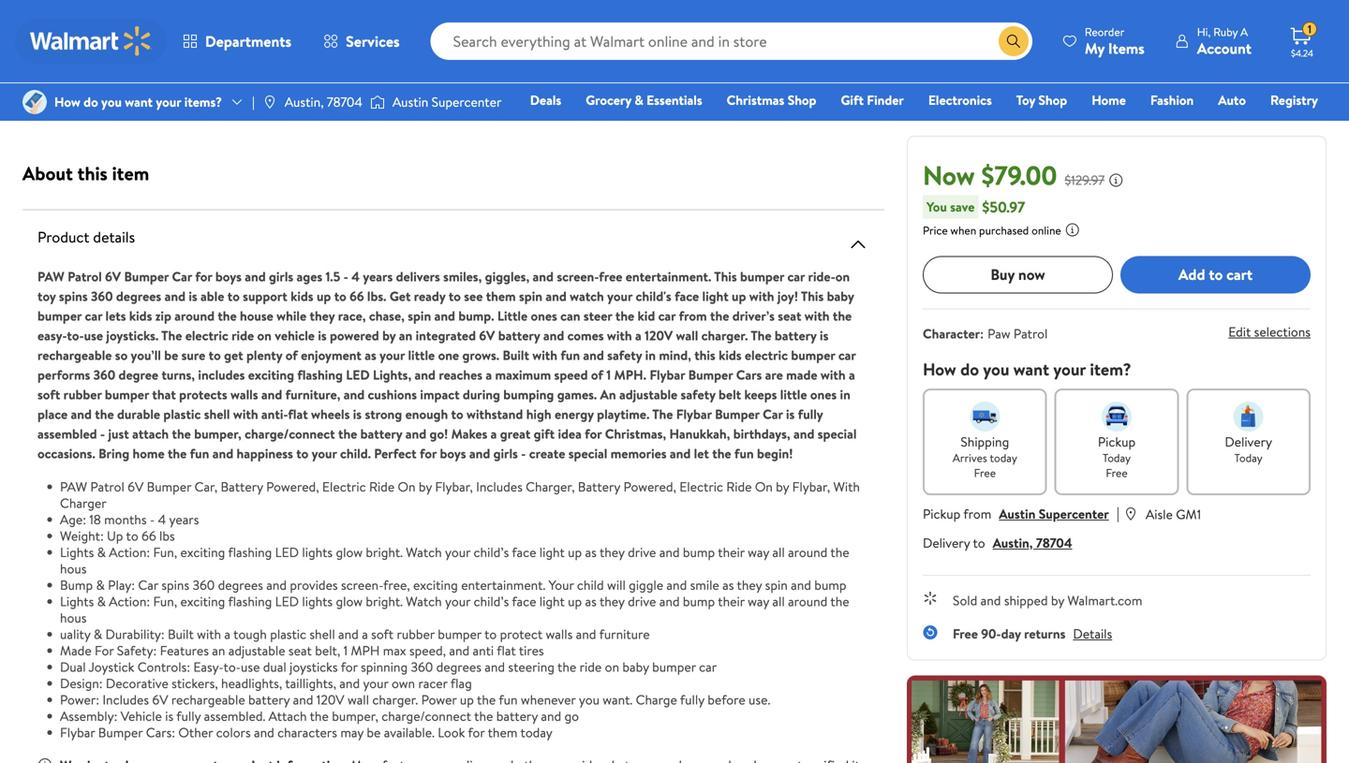 Task type: describe. For each thing, give the bounding box(es) containing it.
mind,
[[659, 346, 691, 364]]

intent image for shipping image
[[970, 402, 1000, 432]]

up
[[107, 527, 123, 545]]

pickup for pickup today free
[[1098, 433, 1136, 451]]

0 horizontal spatial ones
[[531, 307, 557, 325]]

bumper down belt
[[715, 405, 760, 423]]

bumper left cars:
[[98, 724, 143, 742]]

arrives
[[953, 450, 987, 466]]

now
[[923, 157, 975, 193]]

2 battery from the left
[[578, 478, 620, 496]]

up down 1.5
[[317, 287, 331, 305]]

 image for austin, 78704
[[262, 95, 277, 110]]

up up your
[[568, 543, 582, 562]]

by down 'begin!'
[[776, 478, 789, 496]]

1 vertical spatial girls
[[493, 445, 518, 463]]

cars
[[736, 366, 762, 384]]

smile
[[690, 576, 719, 594]]

1 way from the top
[[748, 543, 769, 562]]

a right made
[[849, 366, 855, 384]]

for down go!
[[420, 445, 437, 463]]

as up child
[[585, 543, 597, 562]]

2 vertical spatial led
[[275, 593, 299, 611]]

120v inside paw patrol 6v bumper car, battery powered, electric ride on by flybar, includes charger, battery powered, electric ride on by flybar, with charger age: 18 months - 4 years weight: up to 66 lbs lights & action: fun, exciting flashing led lights glow bright. watch your child's face light up as they drive and bump their way all around the hous bump & play: car spins 360 degrees and provides screen-free, exciting entertainment. your child will giggle and smile as they spin and bump lights & action: fun, exciting flashing led lights glow bright. watch your child's face light up as they drive and bump their way all around the hous uality & durability: built with a tough plastic shell and a soft rubber bumper to protect walls and furniture made for safety: features an adjustable seat belt, 1 mph max speed, and anti flat tires dual joystick controls: easy-to-use dual joysticks for spinning 360 degrees and steering the ride on baby bumper car design: decorative stickers, headlights, taillights, and your own racer flag power: includes 6v rechargeable battery and 120v wall charger. power up the fun whenever you want. charge fully before use. assembly: vehicle is fully assembled. attach the bumper, charge/connect the battery and go flybar bumper cars: other colors and characters may be available. look for them today
[[317, 691, 344, 709]]

home
[[133, 445, 165, 463]]

fun up car,
[[190, 445, 209, 463]]

anti
[[473, 642, 494, 660]]

built inside the paw patrol 6v bumper car for boys and girls ages 1.5 - 4 years delivers smiles, giggles, and screen-free entertainment. this bumper car ride-on toy spins 360 degrees and is able to support kids up to 66 lbs. get ready to see them spin and watch your child's face light up with joy! this baby bumper car lets kids zip around the house while they race, chase, spin and bump. little ones can steer the kid car from the driver's seat with the easy-to-use joysticks. the electric ride on vehicle is powered by an integrated 6v battery and comes with a 120v wall charger. the battery is rechargeable so you'll be sure to get plenty of enjoyment as your little one grows. built with fun and safety in mind, this kids electric bumper car performs 360 degree turns, includes exciting flashing led lights, and reaches a maximum speed of 1 mph. flybar bumper cars are made with a soft rubber bumper that protects walls and furniture, and cushions impact during bumping games. an adjustable safety belt keeps little ones in place and the durable plastic shell with anti-flat wheels is strong enough to withstand high energy playtime. the flybar bumper car is fully assembled - just attach the bumper, charge/connect the battery and go! makes a great gift idea for christmas, hanukkah, birthdays, and special occasions. bring home the fun and happiness to your child. perfect for boys and girls - create special memories and let the fun begin!
[[503, 346, 529, 364]]

kid
[[638, 307, 655, 325]]

4 3+ day shipping from the left
[[676, 34, 752, 50]]

so
[[115, 346, 128, 364]]

let
[[694, 445, 709, 463]]

seat inside the paw patrol 6v bumper car for boys and girls ages 1.5 - 4 years delivers smiles, giggles, and screen-free entertainment. this bumper car ride-on toy spins 360 degrees and is able to support kids up to 66 lbs. get ready to see them spin and watch your child's face light up with joy! this baby bumper car lets kids zip around the house while they race, chase, spin and bump. little ones can steer the kid car from the driver's seat with the easy-to-use joysticks. the electric ride on vehicle is powered by an integrated 6v battery and comes with a 120v wall charger. the battery is rechargeable so you'll be sure to get plenty of enjoyment as your little one grows. built with fun and safety in mind, this kids electric bumper car performs 360 degree turns, includes exciting flashing led lights, and reaches a maximum speed of 1 mph. flybar bumper cars are made with a soft rubber bumper that protects walls and furniture, and cushions impact during bumping games. an adjustable safety belt keeps little ones in place and the durable plastic shell with anti-flat wheels is strong enough to withstand high energy playtime. the flybar bumper car is fully assembled - just attach the bumper, charge/connect the battery and go! makes a great gift idea for christmas, hanukkah, birthdays, and special occasions. bring home the fun and happiness to your child. perfect for boys and girls - create special memories and let the fun begin!
[[778, 307, 801, 325]]

2 lights from the top
[[60, 593, 94, 611]]

1 vertical spatial of
[[591, 366, 603, 384]]

4 inside paw patrol 6v bumper car, battery powered, electric ride on by flybar, includes charger, battery powered, electric ride on by flybar, with charger age: 18 months - 4 years weight: up to 66 lbs lights & action: fun, exciting flashing led lights glow bright. watch your child's face light up as they drive and bump their way all around the hous bump & play: car spins 360 degrees and provides screen-free, exciting entertainment. your child will giggle and smile as they spin and bump lights & action: fun, exciting flashing led lights glow bright. watch your child's face light up as they drive and bump their way all around the hous uality & durability: built with a tough plastic shell and a soft rubber bumper to protect walls and furniture made for safety: features an adjustable seat belt, 1 mph max speed, and anti flat tires dual joystick controls: easy-to-use dual joysticks for spinning 360 degrees and steering the ride on baby bumper car design: decorative stickers, headlights, taillights, and your own racer flag power: includes 6v rechargeable battery and 120v wall charger. power up the fun whenever you want. charge fully before use. assembly: vehicle is fully assembled. attach the bumper, charge/connect the battery and go flybar bumper cars: other colors and characters may be available. look for them today
[[158, 511, 166, 529]]

wheels
[[311, 405, 350, 423]]

2 shipping from the left
[[280, 34, 321, 50]]

2 vertical spatial flashing
[[228, 593, 272, 611]]

patrol for paw patrol 6v bumper car, battery powered, electric ride on by flybar, includes charger, battery powered, electric ride on by flybar, with charger age: 18 months - 4 years weight: up to 66 lbs lights & action: fun, exciting flashing led lights glow bright. watch your child's face light up as they drive and bump their way all around the hous bump & play: car spins 360 degrees and provides screen-free, exciting entertainment. your child will giggle and smile as they spin and bump lights & action: fun, exciting flashing led lights glow bright. watch your child's face light up as they drive and bump their way all around the hous uality & durability: built with a tough plastic shell and a soft rubber bumper to protect walls and furniture made for safety: features an adjustable seat belt, 1 mph max speed, and anti flat tires dual joystick controls: easy-to-use dual joysticks for spinning 360 degrees and steering the ride on baby bumper car design: decorative stickers, headlights, taillights, and your own racer flag power: includes 6v rechargeable battery and 120v wall charger. power up the fun whenever you want. charge fully before use. assembly: vehicle is fully assembled. attach the bumper, charge/connect the battery and go flybar bumper cars: other colors and characters may be available. look for them today
[[90, 478, 124, 496]]

sold and shipped by walmart.com
[[953, 591, 1143, 610]]

to down pickup from austin supercenter |
[[973, 534, 985, 552]]

gift
[[841, 91, 864, 109]]

1 vertical spatial light
[[539, 543, 565, 562]]

product group
[[26, 0, 201, 90]]

uality
[[60, 625, 90, 644]]

Walmart Site-Wide search field
[[431, 22, 1032, 60]]

degree
[[119, 366, 158, 384]]

up right power
[[460, 691, 474, 709]]

services button
[[307, 19, 416, 64]]

for up 'able' at left top
[[195, 267, 212, 286]]

account
[[1197, 38, 1252, 59]]

get
[[224, 346, 243, 364]]

registry link
[[1262, 90, 1327, 110]]

1 drive from the top
[[628, 543, 656, 562]]

2 drive from the top
[[628, 593, 656, 611]]

details
[[93, 227, 135, 247]]

3+ day shipping inside product group
[[30, 34, 105, 50]]

add to cart button
[[1121, 256, 1311, 293]]

1 inside paw patrol 6v bumper car, battery powered, electric ride on by flybar, includes charger, battery powered, electric ride on by flybar, with charger age: 18 months - 4 years weight: up to 66 lbs lights & action: fun, exciting flashing led lights glow bright. watch your child's face light up as they drive and bump their way all around the hous bump & play: car spins 360 degrees and provides screen-free, exciting entertainment. your child will giggle and smile as they spin and bump lights & action: fun, exciting flashing led lights glow bright. watch your child's face light up as they drive and bump their way all around the hous uality & durability: built with a tough plastic shell and a soft rubber bumper to protect walls and furniture made for safety: features an adjustable seat belt, 1 mph max speed, and anti flat tires dual joystick controls: easy-to-use dual joysticks for spinning 360 degrees and steering the ride on baby bumper car design: decorative stickers, headlights, taillights, and your own racer flag power: includes 6v rechargeable battery and 120v wall charger. power up the fun whenever you want. charge fully before use. assembly: vehicle is fully assembled. attach the bumper, charge/connect the battery and go flybar bumper cars: other colors and characters may be available. look for them today
[[343, 642, 348, 660]]

1 horizontal spatial car
[[172, 267, 192, 286]]

today inside shipping arrives today free
[[990, 450, 1017, 466]]

speed
[[554, 366, 588, 384]]

0 vertical spatial safety
[[607, 346, 642, 364]]

austin inside pickup from austin supercenter |
[[999, 505, 1036, 523]]

to right 'able' at left top
[[227, 287, 240, 305]]

battery up made
[[775, 326, 817, 345]]

online
[[1032, 222, 1061, 238]]

1 inside the paw patrol 6v bumper car for boys and girls ages 1.5 - 4 years delivers smiles, giggles, and screen-free entertainment. this bumper car ride-on toy spins 360 degrees and is able to support kids up to 66 lbs. get ready to see them spin and watch your child's face light up with joy! this baby bumper car lets kids zip around the house while they race, chase, spin and bump. little ones can steer the kid car from the driver's seat with the easy-to-use joysticks. the electric ride on vehicle is powered by an integrated 6v battery and comes with a 120v wall charger. the battery is rechargeable so you'll be sure to get plenty of enjoyment as your little one grows. built with fun and safety in mind, this kids electric bumper car performs 360 degree turns, includes exciting flashing led lights, and reaches a maximum speed of 1 mph. flybar bumper cars are made with a soft rubber bumper that protects walls and furniture, and cushions impact during bumping games. an adjustable safety belt keeps little ones in place and the durable plastic shell with anti-flat wheels is strong enough to withstand high energy playtime. the flybar bumper car is fully assembled - just attach the bumper, charge/connect the battery and go! makes a great gift idea for christmas, hanukkah, birthdays, and special occasions. bring home the fun and happiness to your child. perfect for boys and girls - create special memories and let the fun begin!
[[606, 366, 611, 384]]

0 vertical spatial |
[[252, 93, 255, 111]]

plastic inside paw patrol 6v bumper car, battery powered, electric ride on by flybar, includes charger, battery powered, electric ride on by flybar, with charger age: 18 months - 4 years weight: up to 66 lbs lights & action: fun, exciting flashing led lights glow bright. watch your child's face light up as they drive and bump their way all around the hous bump & play: car spins 360 degrees and provides screen-free, exciting entertainment. your child will giggle and smile as they spin and bump lights & action: fun, exciting flashing led lights glow bright. watch your child's face light up as they drive and bump their way all around the hous uality & durability: built with a tough plastic shell and a soft rubber bumper to protect walls and furniture made for safety: features an adjustable seat belt, 1 mph max speed, and anti flat tires dual joystick controls: easy-to-use dual joysticks for spinning 360 degrees and steering the ride on baby bumper car design: decorative stickers, headlights, taillights, and your own racer flag power: includes 6v rechargeable battery and 120v wall charger. power up the fun whenever you want. charge fully before use. assembly: vehicle is fully assembled. attach the bumper, charge/connect the battery and go flybar bumper cars: other colors and characters may be available. look for them today
[[270, 625, 306, 644]]

screen- inside the paw patrol 6v bumper car for boys and girls ages 1.5 - 4 years delivers smiles, giggles, and screen-free entertainment. this bumper car ride-on toy spins 360 degrees and is able to support kids up to 66 lbs. get ready to see them spin and watch your child's face light up with joy! this baby bumper car lets kids zip around the house while they race, chase, spin and bump. little ones can steer the kid car from the driver's seat with the easy-to-use joysticks. the electric ride on vehicle is powered by an integrated 6v battery and comes with a 120v wall charger. the battery is rechargeable so you'll be sure to get plenty of enjoyment as your little one grows. built with fun and safety in mind, this kids electric bumper car performs 360 degree turns, includes exciting flashing led lights, and reaches a maximum speed of 1 mph. flybar bumper cars are made with a soft rubber bumper that protects walls and furniture, and cushions impact during bumping games. an adjustable safety belt keeps little ones in place and the durable plastic shell with anti-flat wheels is strong enough to withstand high energy playtime. the flybar bumper car is fully assembled - just attach the bumper, charge/connect the battery and go! makes a great gift idea for christmas, hanukkah, birthdays, and special occasions. bring home the fun and happiness to your child. perfect for boys and girls - create special memories and let the fun begin!
[[557, 267, 599, 286]]

toy shop link
[[1008, 90, 1076, 110]]

2 watch from the top
[[406, 593, 442, 611]]

an inside paw patrol 6v bumper car, battery powered, electric ride on by flybar, includes charger, battery powered, electric ride on by flybar, with charger age: 18 months - 4 years weight: up to 66 lbs lights & action: fun, exciting flashing led lights glow bright. watch your child's face light up as they drive and bump their way all around the hous bump & play: car spins 360 degrees and provides screen-free, exciting entertainment. your child will giggle and smile as they spin and bump lights & action: fun, exciting flashing led lights glow bright. watch your child's face light up as they drive and bump their way all around the hous uality & durability: built with a tough plastic shell and a soft rubber bumper to protect walls and furniture made for safety: features an adjustable seat belt, 1 mph max speed, and anti flat tires dual joystick controls: easy-to-use dual joysticks for spinning 360 degrees and steering the ride on baby bumper car design: decorative stickers, headlights, taillights, and your own racer flag power: includes 6v rechargeable battery and 120v wall charger. power up the fun whenever you want. charge fully before use. assembly: vehicle is fully assembled. attach the bumper, charge/connect the battery and go flybar bumper cars: other colors and characters may be available. look for them today
[[212, 642, 225, 660]]

fully inside the paw patrol 6v bumper car for boys and girls ages 1.5 - 4 years delivers smiles, giggles, and screen-free entertainment. this bumper car ride-on toy spins 360 degrees and is able to support kids up to 66 lbs. get ready to see them spin and watch your child's face light up with joy! this baby bumper car lets kids zip around the house while they race, chase, spin and bump. little ones can steer the kid car from the driver's seat with the easy-to-use joysticks. the electric ride on vehicle is powered by an integrated 6v battery and comes with a 120v wall charger. the battery is rechargeable so you'll be sure to get plenty of enjoyment as your little one grows. built with fun and safety in mind, this kids electric bumper car performs 360 degree turns, includes exciting flashing led lights, and reaches a maximum speed of 1 mph. flybar bumper cars are made with a soft rubber bumper that protects walls and furniture, and cushions impact during bumping games. an adjustable safety belt keeps little ones in place and the durable plastic shell with anti-flat wheels is strong enough to withstand high energy playtime. the flybar bumper car is fully assembled - just attach the bumper, charge/connect the battery and go! makes a great gift idea for christmas, hanukkah, birthdays, and special occasions. bring home the fun and happiness to your child. perfect for boys and girls - create special memories and let the fun begin!
[[798, 405, 823, 423]]

free 90-day returns details
[[953, 625, 1112, 643]]

2 vertical spatial degrees
[[436, 658, 481, 676]]

to up the makes
[[451, 405, 463, 423]]

spins inside paw patrol 6v bumper car, battery powered, electric ride on by flybar, includes charger, battery powered, electric ride on by flybar, with charger age: 18 months - 4 years weight: up to 66 lbs lights & action: fun, exciting flashing led lights glow bright. watch your child's face light up as they drive and bump their way all around the hous bump & play: car spins 360 degrees and provides screen-free, exciting entertainment. your child will giggle and smile as they spin and bump lights & action: fun, exciting flashing led lights glow bright. watch your child's face light up as they drive and bump their way all around the hous uality & durability: built with a tough plastic shell and a soft rubber bumper to protect walls and furniture made for safety: features an adjustable seat belt, 1 mph max speed, and anti flat tires dual joystick controls: easy-to-use dual joysticks for spinning 360 degrees and steering the ride on baby bumper car design: decorative stickers, headlights, taillights, and your own racer flag power: includes 6v rechargeable battery and 120v wall charger. power up the fun whenever you want. charge fully before use. assembly: vehicle is fully assembled. attach the bumper, charge/connect the battery and go flybar bumper cars: other colors and characters may be available. look for them today
[[161, 576, 189, 594]]

paw patrol 6v bumper car for boys and girls ages 1.5 - 4 years delivers smiles, giggles, and screen-free entertainment. this bumper car ride-on toy spins 360 degrees and is able to support kids up to 66 lbs. get ready to see them spin and watch your child's face light up with joy! this baby bumper car lets kids zip around the house while they race, chase, spin and bump. little ones can steer the kid car from the driver's seat with the easy-to-use joysticks. the electric ride on vehicle is powered by an integrated 6v battery and comes with a 120v wall charger. the battery is rechargeable so you'll be sure to get plenty of enjoyment as your little one grows. built with fun and safety in mind, this kids electric bumper car performs 360 degree turns, includes exciting flashing led lights, and reaches a maximum speed of 1 mph. flybar bumper cars are made with a soft rubber bumper that protects walls and furniture, and cushions impact during bumping games. an adjustable safety belt keeps little ones in place and the durable plastic shell with anti-flat wheels is strong enough to withstand high energy playtime. the flybar bumper car is fully assembled - just attach the bumper, charge/connect the battery and go! makes a great gift idea for christmas, hanukkah, birthdays, and special occasions. bring home the fun and happiness to your child. perfect for boys and girls - create special memories and let the fun begin!
[[37, 267, 857, 463]]

years inside paw patrol 6v bumper car, battery powered, electric ride on by flybar, includes charger, battery powered, electric ride on by flybar, with charger age: 18 months - 4 years weight: up to 66 lbs lights & action: fun, exciting flashing led lights glow bright. watch your child's face light up as they drive and bump their way all around the hous bump & play: car spins 360 degrees and provides screen-free, exciting entertainment. your child will giggle and smile as they spin and bump lights & action: fun, exciting flashing led lights glow bright. watch your child's face light up as they drive and bump their way all around the hous uality & durability: built with a tough plastic shell and a soft rubber bumper to protect walls and furniture made for safety: features an adjustable seat belt, 1 mph max speed, and anti flat tires dual joystick controls: easy-to-use dual joysticks for spinning 360 degrees and steering the ride on baby bumper car design: decorative stickers, headlights, taillights, and your own racer flag power: includes 6v rechargeable battery and 120v wall charger. power up the fun whenever you want. charge fully before use. assembly: vehicle is fully assembled. attach the bumper, charge/connect the battery and go flybar bumper cars: other colors and characters may be available. look for them today
[[169, 511, 199, 529]]

happiness
[[237, 445, 293, 463]]

a left "max"
[[362, 625, 368, 644]]

6v up months
[[128, 478, 144, 496]]

bring
[[98, 445, 129, 463]]

1 vertical spatial kids
[[129, 307, 152, 325]]

may
[[340, 724, 364, 742]]

home link
[[1083, 90, 1135, 110]]

bumper up joy!
[[740, 267, 784, 286]]

bump.
[[458, 307, 494, 325]]

how do you want your items?
[[54, 93, 222, 111]]

0 vertical spatial flybar
[[650, 366, 685, 384]]

1 vertical spatial spin
[[408, 307, 431, 325]]

austin, 78704 button
[[993, 534, 1072, 552]]

1 horizontal spatial includes
[[476, 478, 523, 496]]

a
[[1241, 24, 1248, 40]]

walmart+ link
[[1254, 116, 1327, 136]]

2 their from the top
[[718, 593, 745, 611]]

6v up cars:
[[152, 691, 168, 709]]

as right smile
[[723, 576, 734, 594]]

2 ride from the left
[[726, 478, 752, 496]]

screen- inside paw patrol 6v bumper car, battery powered, electric ride on by flybar, includes charger, battery powered, electric ride on by flybar, with charger age: 18 months - 4 years weight: up to 66 lbs lights & action: fun, exciting flashing led lights glow bright. watch your child's face light up as they drive and bump their way all around the hous bump & play: car spins 360 degrees and provides screen-free, exciting entertainment. your child will giggle and smile as they spin and bump lights & action: fun, exciting flashing led lights glow bright. watch your child's face light up as they drive and bump their way all around the hous uality & durability: built with a tough plastic shell and a soft rubber bumper to protect walls and furniture made for safety: features an adjustable seat belt, 1 mph max speed, and anti flat tires dual joystick controls: easy-to-use dual joysticks for spinning 360 degrees and steering the ride on baby bumper car design: decorative stickers, headlights, taillights, and your own racer flag power: includes 6v rechargeable battery and 120v wall charger. power up the fun whenever you want. charge fully before use. assembly: vehicle is fully assembled. attach the bumper, charge/connect the battery and go flybar bumper cars: other colors and characters may be available. look for them today
[[341, 576, 383, 594]]

easy-
[[193, 658, 223, 676]]

from inside pickup from austin supercenter |
[[964, 505, 992, 523]]

a down withstand
[[491, 425, 497, 443]]

1 horizontal spatial the
[[652, 405, 673, 423]]

2 fun, from the top
[[153, 593, 177, 611]]

them inside paw patrol 6v bumper car, battery powered, electric ride on by flybar, includes charger, battery powered, electric ride on by flybar, with charger age: 18 months - 4 years weight: up to 66 lbs lights & action: fun, exciting flashing led lights glow bright. watch your child's face light up as they drive and bump their way all around the hous bump & play: car spins 360 degrees and provides screen-free, exciting entertainment. your child will giggle and smile as they spin and bump lights & action: fun, exciting flashing led lights glow bright. watch your child's face light up as they drive and bump their way all around the hous uality & durability: built with a tough plastic shell and a soft rubber bumper to protect walls and furniture made for safety: features an adjustable seat belt, 1 mph max speed, and anti flat tires dual joystick controls: easy-to-use dual joysticks for spinning 360 degrees and steering the ride on baby bumper car design: decorative stickers, headlights, taillights, and your own racer flag power: includes 6v rechargeable battery and 120v wall charger. power up the fun whenever you want. charge fully before use. assembly: vehicle is fully assembled. attach the bumper, charge/connect the battery and go flybar bumper cars: other colors and characters may be available. look for them today
[[488, 724, 518, 742]]

0 vertical spatial of
[[286, 346, 298, 364]]

by inside the paw patrol 6v bumper car for boys and girls ages 1.5 - 4 years delivers smiles, giggles, and screen-free entertainment. this bumper car ride-on toy spins 360 degrees and is able to support kids up to 66 lbs. get ready to see them spin and watch your child's face light up with joy! this baby bumper car lets kids zip around the house while they race, chase, spin and bump. little ones can steer the kid car from the driver's seat with the easy-to-use joysticks. the electric ride on vehicle is powered by an integrated 6v battery and comes with a 120v wall charger. the battery is rechargeable so you'll be sure to get plenty of enjoyment as your little one grows. built with fun and safety in mind, this kids electric bumper car performs 360 degree turns, includes exciting flashing led lights, and reaches a maximum speed of 1 mph. flybar bumper cars are made with a soft rubber bumper that protects walls and furniture, and cushions impact during bumping games. an adjustable safety belt keeps little ones in place and the durable plastic shell with anti-flat wheels is strong enough to withstand high energy playtime. the flybar bumper car is fully assembled - just attach the bumper, charge/connect the battery and go! makes a great gift idea for christmas, hanukkah, birthdays, and special occasions. bring home the fun and happiness to your child. perfect for boys and girls - create special memories and let the fun begin!
[[382, 326, 396, 345]]

with down ride-
[[805, 307, 830, 325]]

cart
[[1227, 264, 1253, 285]]

buy now button
[[923, 256, 1113, 293]]

exciting right the lbs
[[180, 543, 225, 562]]

house
[[240, 307, 273, 325]]

colors
[[216, 724, 251, 742]]

6v up lets
[[105, 267, 121, 286]]

race,
[[338, 307, 366, 325]]

grocery & essentials
[[586, 91, 702, 109]]

furniture,
[[285, 385, 340, 404]]

battery down strong
[[360, 425, 402, 443]]

bumper up flag
[[438, 625, 482, 644]]

4 shipping from the left
[[711, 34, 752, 50]]

to right up
[[126, 527, 138, 545]]

2 all from the top
[[772, 593, 785, 611]]

safety:
[[117, 642, 157, 660]]

2 vertical spatial around
[[788, 593, 828, 611]]

with up maximum on the left of page
[[532, 346, 557, 364]]

1 child's from the top
[[474, 543, 509, 562]]

1 horizontal spatial 78704
[[1036, 534, 1072, 552]]

to- inside paw patrol 6v bumper car, battery powered, electric ride on by flybar, includes charger, battery powered, electric ride on by flybar, with charger age: 18 months - 4 years weight: up to 66 lbs lights & action: fun, exciting flashing led lights glow bright. watch your child's face light up as they drive and bump their way all around the hous bump & play: car spins 360 degrees and provides screen-free, exciting entertainment. your child will giggle and smile as they spin and bump lights & action: fun, exciting flashing led lights glow bright. watch your child's face light up as they drive and bump their way all around the hous uality & durability: built with a tough plastic shell and a soft rubber bumper to protect walls and furniture made for safety: features an adjustable seat belt, 1 mph max speed, and anti flat tires dual joystick controls: easy-to-use dual joysticks for spinning 360 degrees and steering the ride on baby bumper car design: decorative stickers, headlights, taillights, and your own racer flag power: includes 6v rechargeable battery and 120v wall charger. power up the fun whenever you want. charge fully before use. assembly: vehicle is fully assembled. attach the bumper, charge/connect the battery and go flybar bumper cars: other colors and characters may be available. look for them today
[[223, 658, 241, 676]]

austin supercenter button
[[999, 505, 1109, 523]]

360 down so
[[93, 366, 115, 384]]

tough
[[233, 625, 267, 644]]

with right made
[[821, 366, 846, 384]]

with up driver's at the top right of the page
[[749, 287, 774, 305]]

age:
[[60, 511, 86, 529]]

2 action: from the top
[[109, 593, 150, 611]]

1 action: from the top
[[109, 543, 150, 562]]

1 vertical spatial led
[[275, 543, 299, 562]]

0 horizontal spatial the
[[161, 326, 182, 345]]

belt
[[719, 385, 741, 404]]

360 up features
[[193, 576, 215, 594]]

4 inside the paw patrol 6v bumper car for boys and girls ages 1.5 - 4 years delivers smiles, giggles, and screen-free entertainment. this bumper car ride-on toy spins 360 degrees and is able to support kids up to 66 lbs. get ready to see them spin and watch your child's face light up with joy! this baby bumper car lets kids zip around the house while they race, chase, spin and bump. little ones can steer the kid car from the driver's seat with the easy-to-use joysticks. the electric ride on vehicle is powered by an integrated 6v battery and comes with a 120v wall charger. the battery is rechargeable so you'll be sure to get plenty of enjoyment as your little one grows. built with fun and safety in mind, this kids electric bumper car performs 360 degree turns, includes exciting flashing led lights, and reaches a maximum speed of 1 mph. flybar bumper cars are made with a soft rubber bumper that protects walls and furniture, and cushions impact during bumping games. an adjustable safety belt keeps little ones in place and the durable plastic shell with anti-flat wheels is strong enough to withstand high energy playtime. the flybar bumper car is fully assembled - just attach the bumper, charge/connect the battery and go! makes a great gift idea for christmas, hanukkah, birthdays, and special occasions. bring home the fun and happiness to your child. perfect for boys and girls - create special memories and let the fun begin!
[[351, 267, 360, 286]]

- left 'just'
[[100, 425, 105, 443]]

2 vertical spatial kids
[[719, 346, 742, 364]]

1 vertical spatial in
[[840, 385, 851, 404]]

bumper up easy-
[[37, 307, 82, 325]]

ages
[[297, 267, 322, 286]]

bumper up made
[[791, 346, 835, 364]]

ready
[[414, 287, 445, 305]]

you inside paw patrol 6v bumper car, battery powered, electric ride on by flybar, includes charger, battery powered, electric ride on by flybar, with charger age: 18 months - 4 years weight: up to 66 lbs lights & action: fun, exciting flashing led lights glow bright. watch your child's face light up as they drive and bump their way all around the hous bump & play: car spins 360 degrees and provides screen-free, exciting entertainment. your child will giggle and smile as they spin and bump lights & action: fun, exciting flashing led lights glow bright. watch your child's face light up as they drive and bump their way all around the hous uality & durability: built with a tough plastic shell and a soft rubber bumper to protect walls and furniture made for safety: features an adjustable seat belt, 1 mph max speed, and anti flat tires dual joystick controls: easy-to-use dual joysticks for spinning 360 degrees and steering the ride on baby bumper car design: decorative stickers, headlights, taillights, and your own racer flag power: includes 6v rechargeable battery and 120v wall charger. power up the fun whenever you want. charge fully before use. assembly: vehicle is fully assembled. attach the bumper, charge/connect the battery and go flybar bumper cars: other colors and characters may be available. look for them today
[[579, 691, 600, 709]]

around inside the paw patrol 6v bumper car for boys and girls ages 1.5 - 4 years delivers smiles, giggles, and screen-free entertainment. this bumper car ride-on toy spins 360 degrees and is able to support kids up to 66 lbs. get ready to see them spin and watch your child's face light up with joy! this baby bumper car lets kids zip around the house while they race, chase, spin and bump. little ones can steer the kid car from the driver's seat with the easy-to-use joysticks. the electric ride on vehicle is powered by an integrated 6v battery and comes with a 120v wall charger. the battery is rechargeable so you'll be sure to get plenty of enjoyment as your little one grows. built with fun and safety in mind, this kids electric bumper car performs 360 degree turns, includes exciting flashing led lights, and reaches a maximum speed of 1 mph. flybar bumper cars are made with a soft rubber bumper that protects walls and furniture, and cushions impact during bumping games. an adjustable safety belt keeps little ones in place and the durable plastic shell with anti-flat wheels is strong enough to withstand high energy playtime. the flybar bumper car is fully assembled - just attach the bumper, charge/connect the battery and go! makes a great gift idea for christmas, hanukkah, birthdays, and special occasions. bring home the fun and happiness to your child. perfect for boys and girls - create special memories and let the fun begin!
[[175, 307, 215, 325]]

austin supercenter
[[393, 93, 502, 111]]

bumper up zip
[[124, 267, 169, 286]]

games.
[[557, 385, 597, 404]]

battery down 'dual'
[[248, 691, 290, 709]]

4 3+ from the left
[[676, 34, 689, 50]]

1 horizontal spatial fully
[[680, 691, 704, 709]]

0 vertical spatial supercenter
[[432, 93, 502, 111]]

0 vertical spatial in
[[645, 346, 656, 364]]

buy now
[[991, 264, 1045, 285]]

ruby
[[1214, 24, 1238, 40]]

for right look
[[468, 724, 485, 742]]

search icon image
[[1006, 34, 1021, 49]]

rechargeable inside paw patrol 6v bumper car, battery powered, electric ride on by flybar, includes charger, battery powered, electric ride on by flybar, with charger age: 18 months - 4 years weight: up to 66 lbs lights & action: fun, exciting flashing led lights glow bright. watch your child's face light up as they drive and bump their way all around the hous bump & play: car spins 360 degrees and provides screen-free, exciting entertainment. your child will giggle and smile as they spin and bump lights & action: fun, exciting flashing led lights glow bright. watch your child's face light up as they drive and bump their way all around the hous uality & durability: built with a tough plastic shell and a soft rubber bumper to protect walls and furniture made for safety: features an adjustable seat belt, 1 mph max speed, and anti flat tires dual joystick controls: easy-to-use dual joysticks for spinning 360 degrees and steering the ride on baby bumper car design: decorative stickers, headlights, taillights, and your own racer flag power: includes 6v rechargeable battery and 120v wall charger. power up the fun whenever you want. charge fully before use. assembly: vehicle is fully assembled. attach the bumper, charge/connect the battery and go flybar bumper cars: other colors and characters may be available. look for them today
[[171, 691, 245, 709]]

they up the furniture
[[600, 593, 625, 611]]

1 flybar, from the left
[[435, 478, 473, 496]]

pickup today free
[[1098, 433, 1136, 481]]

is left strong
[[353, 405, 362, 423]]

3+ inside product group
[[30, 34, 43, 50]]

360 up lets
[[91, 287, 113, 305]]

whenever
[[521, 691, 576, 709]]

to left 'protect'
[[485, 625, 497, 644]]

$129.97
[[1065, 171, 1105, 189]]

powered
[[330, 326, 379, 345]]

want.
[[603, 691, 633, 709]]

cars:
[[146, 724, 175, 742]]

1 horizontal spatial little
[[780, 385, 807, 404]]

bumper, inside paw patrol 6v bumper car, battery powered, electric ride on by flybar, includes charger, battery powered, electric ride on by flybar, with charger age: 18 months - 4 years weight: up to 66 lbs lights & action: fun, exciting flashing led lights glow bright. watch your child's face light up as they drive and bump their way all around the hous bump & play: car spins 360 degrees and provides screen-free, exciting entertainment. your child will giggle and smile as they spin and bump lights & action: fun, exciting flashing led lights glow bright. watch your child's face light up as they drive and bump their way all around the hous uality & durability: built with a tough plastic shell and a soft rubber bumper to protect walls and furniture made for safety: features an adjustable seat belt, 1 mph max speed, and anti flat tires dual joystick controls: easy-to-use dual joysticks for spinning 360 degrees and steering the ride on baby bumper car design: decorative stickers, headlights, taillights, and your own racer flag power: includes 6v rechargeable battery and 120v wall charger. power up the fun whenever you want. charge fully before use. assembly: vehicle is fully assembled. attach the bumper, charge/connect the battery and go flybar bumper cars: other colors and characters may be available. look for them today
[[332, 707, 378, 726]]

battery down little
[[498, 326, 540, 345]]

for right belt, at the bottom of page
[[341, 658, 358, 676]]

to down 1.5
[[334, 287, 346, 305]]

they inside the paw patrol 6v bumper car for boys and girls ages 1.5 - 4 years delivers smiles, giggles, and screen-free entertainment. this bumper car ride-on toy spins 360 degrees and is able to support kids up to 66 lbs. get ready to see them spin and watch your child's face light up with joy! this baby bumper car lets kids zip around the house while they race, chase, spin and bump. little ones can steer the kid car from the driver's seat with the easy-to-use joysticks. the electric ride on vehicle is powered by an integrated 6v battery and comes with a 120v wall charger. the battery is rechargeable so you'll be sure to get plenty of enjoyment as your little one grows. built with fun and safety in mind, this kids electric bumper car performs 360 degree turns, includes exciting flashing led lights, and reaches a maximum speed of 1 mph. flybar bumper cars are made with a soft rubber bumper that protects walls and furniture, and cushions impact during bumping games. an adjustable safety belt keeps little ones in place and the durable plastic shell with anti-flat wheels is strong enough to withstand high energy playtime. the flybar bumper car is fully assembled - just attach the bumper, charge/connect the battery and go! makes a great gift idea for christmas, hanukkah, birthdays, and special occasions. bring home the fun and happiness to your child. perfect for boys and girls - create special memories and let the fun begin!
[[310, 307, 335, 325]]

360 right "max"
[[411, 658, 433, 676]]

 image for austin supercenter
[[370, 93, 385, 111]]

item?
[[1090, 358, 1131, 381]]

edit
[[1229, 323, 1251, 341]]

flashing inside the paw patrol 6v bumper car for boys and girls ages 1.5 - 4 years delivers smiles, giggles, and screen-free entertainment. this bumper car ride-on toy spins 360 degrees and is able to support kids up to 66 lbs. get ready to see them spin and watch your child's face light up with joy! this baby bumper car lets kids zip around the house while they race, chase, spin and bump. little ones can steer the kid car from the driver's seat with the easy-to-use joysticks. the electric ride on vehicle is powered by an integrated 6v battery and comes with a 120v wall charger. the battery is rechargeable so you'll be sure to get plenty of enjoyment as your little one grows. built with fun and safety in mind, this kids electric bumper car performs 360 degree turns, includes exciting flashing led lights, and reaches a maximum speed of 1 mph. flybar bumper cars are made with a soft rubber bumper that protects walls and furniture, and cushions impact during bumping games. an adjustable safety belt keeps little ones in place and the durable plastic shell with anti-flat wheels is strong enough to withstand high energy playtime. the flybar bumper car is fully assembled - just attach the bumper, charge/connect the battery and go! makes a great gift idea for christmas, hanukkah, birthdays, and special occasions. bring home the fun and happiness to your child. perfect for boys and girls - create special memories and let the fun begin!
[[297, 366, 343, 384]]

0 vertical spatial girls
[[269, 267, 293, 286]]

1 glow from the top
[[336, 543, 363, 562]]

seat inside paw patrol 6v bumper car, battery powered, electric ride on by flybar, includes charger, battery powered, electric ride on by flybar, with charger age: 18 months - 4 years weight: up to 66 lbs lights & action: fun, exciting flashing led lights glow bright. watch your child's face light up as they drive and bump their way all around the hous bump & play: car spins 360 degrees and provides screen-free, exciting entertainment. your child will giggle and smile as they spin and bump lights & action: fun, exciting flashing led lights glow bright. watch your child's face light up as they drive and bump their way all around the hous uality & durability: built with a tough plastic shell and a soft rubber bumper to protect walls and furniture made for safety: features an adjustable seat belt, 1 mph max speed, and anti flat tires dual joystick controls: easy-to-use dual joysticks for spinning 360 degrees and steering the ride on baby bumper car design: decorative stickers, headlights, taillights, and your own racer flag power: includes 6v rechargeable battery and 120v wall charger. power up the fun whenever you want. charge fully before use. assembly: vehicle is fully assembled. attach the bumper, charge/connect the battery and go flybar bumper cars: other colors and characters may be available. look for them today
[[288, 642, 312, 660]]

a down kid
[[635, 326, 642, 345]]

0 horizontal spatial this
[[77, 160, 108, 186]]

plastic inside the paw patrol 6v bumper car for boys and girls ages 1.5 - 4 years delivers smiles, giggles, and screen-free entertainment. this bumper car ride-on toy spins 360 degrees and is able to support kids up to 66 lbs. get ready to see them spin and watch your child's face light up with joy! this baby bumper car lets kids zip around the house while they race, chase, spin and bump. little ones can steer the kid car from the driver's seat with the easy-to-use joysticks. the electric ride on vehicle is powered by an integrated 6v battery and comes with a 120v wall charger. the battery is rechargeable so you'll be sure to get plenty of enjoyment as your little one grows. built with fun and safety in mind, this kids electric bumper car performs 360 degree turns, includes exciting flashing led lights, and reaches a maximum speed of 1 mph. flybar bumper cars are made with a soft rubber bumper that protects walls and furniture, and cushions impact during bumping games. an adjustable safety belt keeps little ones in place and the durable plastic shell with anti-flat wheels is strong enough to withstand high energy playtime. the flybar bumper car is fully assembled - just attach the bumper, charge/connect the battery and go! makes a great gift idea for christmas, hanukkah, birthdays, and special occasions. bring home the fun and happiness to your child. perfect for boys and girls - create special memories and let the fun begin!
[[163, 405, 201, 423]]

1 vertical spatial safety
[[681, 385, 716, 404]]

is up birthdays,
[[786, 405, 795, 423]]

0 horizontal spatial little
[[408, 346, 435, 364]]

0 horizontal spatial fully
[[176, 707, 201, 726]]

0 horizontal spatial austin,
[[285, 93, 324, 111]]

fun inside paw patrol 6v bumper car, battery powered, electric ride on by flybar, includes charger, battery powered, electric ride on by flybar, with charger age: 18 months - 4 years weight: up to 66 lbs lights & action: fun, exciting flashing led lights glow bright. watch your child's face light up as they drive and bump their way all around the hous bump & play: car spins 360 degrees and provides screen-free, exciting entertainment. your child will giggle and smile as they spin and bump lights & action: fun, exciting flashing led lights glow bright. watch your child's face light up as they drive and bump their way all around the hous uality & durability: built with a tough plastic shell and a soft rubber bumper to protect walls and furniture made for safety: features an adjustable seat belt, 1 mph max speed, and anti flat tires dual joystick controls: easy-to-use dual joysticks for spinning 360 degrees and steering the ride on baby bumper car design: decorative stickers, headlights, taillights, and your own racer flag power: includes 6v rechargeable battery and 120v wall charger. power up the fun whenever you want. charge fully before use. assembly: vehicle is fully assembled. attach the bumper, charge/connect the battery and go flybar bumper cars: other colors and characters may be available. look for them today
[[499, 691, 518, 709]]

bump
[[60, 576, 93, 594]]

available.
[[384, 724, 435, 742]]

exciting up features
[[180, 593, 225, 611]]

want for items?
[[125, 93, 153, 111]]

home
[[1092, 91, 1126, 109]]

grocery & essentials link
[[577, 90, 711, 110]]

from inside the paw patrol 6v bumper car for boys and girls ages 1.5 - 4 years delivers smiles, giggles, and screen-free entertainment. this bumper car ride-on toy spins 360 degrees and is able to support kids up to 66 lbs. get ready to see them spin and watch your child's face light up with joy! this baby bumper car lets kids zip around the house while they race, chase, spin and bump. little ones can steer the kid car from the driver's seat with the easy-to-use joysticks. the electric ride on vehicle is powered by an integrated 6v battery and comes with a 120v wall charger. the battery is rechargeable so you'll be sure to get plenty of enjoyment as your little one grows. built with fun and safety in mind, this kids electric bumper car performs 360 degree turns, includes exciting flashing led lights, and reaches a maximum speed of 1 mph. flybar bumper cars are made with a soft rubber bumper that protects walls and furniture, and cushions impact during bumping games. an adjustable safety belt keeps little ones in place and the durable plastic shell with anti-flat wheels is strong enough to withstand high energy playtime. the flybar bumper car is fully assembled - just attach the bumper, charge/connect the battery and go! makes a great gift idea for christmas, hanukkah, birthdays, and special occasions. bring home the fun and happiness to your child. perfect for boys and girls - create special memories and let the fun begin!
[[679, 307, 707, 325]]

1 ride from the left
[[369, 478, 395, 496]]

0 vertical spatial austin
[[393, 93, 428, 111]]

an inside the paw patrol 6v bumper car for boys and girls ages 1.5 - 4 years delivers smiles, giggles, and screen-free entertainment. this bumper car ride-on toy spins 360 degrees and is able to support kids up to 66 lbs. get ready to see them spin and watch your child's face light up with joy! this baby bumper car lets kids zip around the house while they race, chase, spin and bump. little ones can steer the kid car from the driver's seat with the easy-to-use joysticks. the electric ride on vehicle is powered by an integrated 6v battery and comes with a 120v wall charger. the battery is rechargeable so you'll be sure to get plenty of enjoyment as your little one grows. built with fun and safety in mind, this kids electric bumper car performs 360 degree turns, includes exciting flashing led lights, and reaches a maximum speed of 1 mph. flybar bumper cars are made with a soft rubber bumper that protects walls and furniture, and cushions impact during bumping games. an adjustable safety belt keeps little ones in place and the durable plastic shell with anti-flat wheels is strong enough to withstand high energy playtime. the flybar bumper car is fully assembled - just attach the bumper, charge/connect the battery and go! makes a great gift idea for christmas, hanukkah, birthdays, and special occasions. bring home the fun and happiness to your child. perfect for boys and girls - create special memories and let the fun begin!
[[399, 326, 413, 345]]

0 horizontal spatial on
[[257, 326, 272, 345]]

160
[[86, 4, 103, 20]]

tires
[[519, 642, 544, 660]]

0 vertical spatial kids
[[291, 287, 313, 305]]

shipping inside product group
[[65, 34, 105, 50]]

walls inside the paw patrol 6v bumper car for boys and girls ages 1.5 - 4 years delivers smiles, giggles, and screen-free entertainment. this bumper car ride-on toy spins 360 degrees and is able to support kids up to 66 lbs. get ready to see them spin and watch your child's face light up with joy! this baby bumper car lets kids zip around the house while they race, chase, spin and bump. little ones can steer the kid car from the driver's seat with the easy-to-use joysticks. the electric ride on vehicle is powered by an integrated 6v battery and comes with a 120v wall charger. the battery is rechargeable so you'll be sure to get plenty of enjoyment as your little one grows. built with fun and safety in mind, this kids electric bumper car performs 360 degree turns, includes exciting flashing led lights, and reaches a maximum speed of 1 mph. flybar bumper cars are made with a soft rubber bumper that protects walls and furniture, and cushions impact during bumping games. an adjustable safety belt keeps little ones in place and the durable plastic shell with anti-flat wheels is strong enough to withstand high energy playtime. the flybar bumper car is fully assembled - just attach the bumper, charge/connect the battery and go! makes a great gift idea for christmas, hanukkah, birthdays, and special occasions. bring home the fun and happiness to your child. perfect for boys and girls - create special memories and let the fun begin!
[[231, 385, 258, 404]]

use inside paw patrol 6v bumper car, battery powered, electric ride on by flybar, includes charger, battery powered, electric ride on by flybar, with charger age: 18 months - 4 years weight: up to 66 lbs lights & action: fun, exciting flashing led lights glow bright. watch your child's face light up as they drive and bump their way all around the hous bump & play: car spins 360 degrees and provides screen-free, exciting entertainment. your child will giggle and smile as they spin and bump lights & action: fun, exciting flashing led lights glow bright. watch your child's face light up as they drive and bump their way all around the hous uality & durability: built with a tough plastic shell and a soft rubber bumper to protect walls and furniture made for safety: features an adjustable seat belt, 1 mph max speed, and anti flat tires dual joystick controls: easy-to-use dual joysticks for spinning 360 degrees and steering the ride on baby bumper car design: decorative stickers, headlights, taillights, and your own racer flag power: includes 6v rechargeable battery and 120v wall charger. power up the fun whenever you want. charge fully before use. assembly: vehicle is fully assembled. attach the bumper, charge/connect the battery and go flybar bumper cars: other colors and characters may be available. look for them today
[[241, 658, 260, 676]]

2 horizontal spatial car
[[763, 405, 783, 423]]

to right happiness
[[296, 445, 309, 463]]

1 vertical spatial |
[[1117, 503, 1120, 524]]

1 vertical spatial includes
[[102, 691, 149, 709]]

attach
[[269, 707, 307, 726]]

1 vertical spatial flashing
[[228, 543, 272, 562]]

up up driver's at the top right of the page
[[732, 287, 746, 305]]

soft inside the paw patrol 6v bumper car for boys and girls ages 1.5 - 4 years delivers smiles, giggles, and screen-free entertainment. this bumper car ride-on toy spins 360 degrees and is able to support kids up to 66 lbs. get ready to see them spin and watch your child's face light up with joy! this baby bumper car lets kids zip around the house while they race, chase, spin and bump. little ones can steer the kid car from the driver's seat with the easy-to-use joysticks. the electric ride on vehicle is powered by an integrated 6v battery and comes with a 120v wall charger. the battery is rechargeable so you'll be sure to get plenty of enjoyment as your little one grows. built with fun and safety in mind, this kids electric bumper car performs 360 degree turns, includes exciting flashing led lights, and reaches a maximum speed of 1 mph. flybar bumper cars are made with a soft rubber bumper that protects walls and furniture, and cushions impact during bumping games. an adjustable safety belt keeps little ones in place and the durable plastic shell with anti-flat wheels is strong enough to withstand high energy playtime. the flybar bumper car is fully assembled - just attach the bumper, charge/connect the battery and go! makes a great gift idea for christmas, hanukkah, birthdays, and special occasions. bring home the fun and happiness to your child. perfect for boys and girls - create special memories and let the fun begin!
[[37, 385, 60, 404]]

reorder my items
[[1085, 24, 1145, 59]]

years inside the paw patrol 6v bumper car for boys and girls ages 1.5 - 4 years delivers smiles, giggles, and screen-free entertainment. this bumper car ride-on toy spins 360 degrees and is able to support kids up to 66 lbs. get ready to see them spin and watch your child's face light up with joy! this baby bumper car lets kids zip around the house while they race, chase, spin and bump. little ones can steer the kid car from the driver's seat with the easy-to-use joysticks. the electric ride on vehicle is powered by an integrated 6v battery and comes with a 120v wall charger. the battery is rechargeable so you'll be sure to get plenty of enjoyment as your little one grows. built with fun and safety in mind, this kids electric bumper car performs 360 degree turns, includes exciting flashing led lights, and reaches a maximum speed of 1 mph. flybar bumper cars are made with a soft rubber bumper that protects walls and furniture, and cushions impact during bumping games. an adjustable safety belt keeps little ones in place and the durable plastic shell with anti-flat wheels is strong enough to withstand high energy playtime. the flybar bumper car is fully assembled - just attach the bumper, charge/connect the battery and go! makes a great gift idea for christmas, hanukkah, birthdays, and special occasions. bring home the fun and happiness to your child. perfect for boys and girls - create special memories and let the fun begin!
[[363, 267, 393, 286]]

this inside the paw patrol 6v bumper car for boys and girls ages 1.5 - 4 years delivers smiles, giggles, and screen-free entertainment. this bumper car ride-on toy spins 360 degrees and is able to support kids up to 66 lbs. get ready to see them spin and watch your child's face light up with joy! this baby bumper car lets kids zip around the house while they race, chase, spin and bump. little ones can steer the kid car from the driver's seat with the easy-to-use joysticks. the electric ride on vehicle is powered by an integrated 6v battery and comes with a 120v wall charger. the battery is rechargeable so you'll be sure to get plenty of enjoyment as your little one grows. built with fun and safety in mind, this kids electric bumper car performs 360 degree turns, includes exciting flashing led lights, and reaches a maximum speed of 1 mph. flybar bumper cars are made with a soft rubber bumper that protects walls and furniture, and cushions impact during bumping games. an adjustable safety belt keeps little ones in place and the durable plastic shell with anti-flat wheels is strong enough to withstand high energy playtime. the flybar bumper car is fully assembled - just attach the bumper, charge/connect the battery and go! makes a great gift idea for christmas, hanukkah, birthdays, and special occasions. bring home the fun and happiness to your child. perfect for boys and girls - create special memories and let the fun begin!
[[694, 346, 716, 364]]

1 vertical spatial austin,
[[993, 534, 1033, 552]]

as left will on the left of the page
[[585, 593, 597, 611]]

edit selections
[[1229, 323, 1311, 341]]

shipping
[[961, 433, 1009, 451]]

you for how do you want your items?
[[101, 93, 122, 111]]

bumper up belt
[[688, 366, 733, 384]]

legal information image
[[1065, 222, 1080, 237]]

buy
[[991, 264, 1015, 285]]

auto link
[[1210, 90, 1255, 110]]

1 vertical spatial face
[[512, 543, 536, 562]]

shipped
[[1004, 591, 1048, 610]]

2 horizontal spatial the
[[751, 326, 772, 345]]

aisle gm1
[[1146, 505, 1201, 524]]

durable
[[117, 405, 160, 423]]

is down ride-
[[820, 326, 829, 345]]

that
[[152, 385, 176, 404]]

patrol for paw patrol 6v bumper car for boys and girls ages 1.5 - 4 years delivers smiles, giggles, and screen-free entertainment. this bumper car ride-on toy spins 360 degrees and is able to support kids up to 66 lbs. get ready to see them spin and watch your child's face light up with joy! this baby bumper car lets kids zip around the house while they race, chase, spin and bump. little ones can steer the kid car from the driver's seat with the easy-to-use joysticks. the electric ride on vehicle is powered by an integrated 6v battery and comes with a 120v wall charger. the battery is rechargeable so you'll be sure to get plenty of enjoyment as your little one grows. built with fun and safety in mind, this kids electric bumper car performs 360 degree turns, includes exciting flashing led lights, and reaches a maximum speed of 1 mph. flybar bumper cars are made with a soft rubber bumper that protects walls and furniture, and cushions impact during bumping games. an adjustable safety belt keeps little ones in place and the durable plastic shell with anti-flat wheels is strong enough to withstand high energy playtime. the flybar bumper car is fully assembled - just attach the bumper, charge/connect the battery and go! makes a great gift idea for christmas, hanukkah, birthdays, and special occasions. bring home the fun and happiness to your child. perfect for boys and girls - create special memories and let the fun begin!
[[68, 267, 102, 286]]

flybar inside paw patrol 6v bumper car, battery powered, electric ride on by flybar, includes charger, battery powered, electric ride on by flybar, with charger age: 18 months - 4 years weight: up to 66 lbs lights & action: fun, exciting flashing led lights glow bright. watch your child's face light up as they drive and bump their way all around the hous bump & play: car spins 360 degrees and provides screen-free, exciting entertainment. your child will giggle and smile as they spin and bump lights & action: fun, exciting flashing led lights glow bright. watch your child's face light up as they drive and bump their way all around the hous uality & durability: built with a tough plastic shell and a soft rubber bumper to protect walls and furniture made for safety: features an adjustable seat belt, 1 mph max speed, and anti flat tires dual joystick controls: easy-to-use dual joysticks for spinning 360 degrees and steering the ride on baby bumper car design: decorative stickers, headlights, taillights, and your own racer flag power: includes 6v rechargeable battery and 120v wall charger. power up the fun whenever you want. charge fully before use. assembly: vehicle is fully assembled. attach the bumper, charge/connect the battery and go flybar bumper cars: other colors and characters may be available. look for them today
[[60, 724, 95, 742]]

services
[[346, 31, 400, 52]]

during
[[463, 385, 500, 404]]

0 vertical spatial on
[[836, 267, 850, 286]]

1 horizontal spatial degrees
[[218, 576, 263, 594]]

chase,
[[369, 307, 405, 325]]

by right the shipped
[[1051, 591, 1064, 610]]

1 vertical spatial ones
[[810, 385, 837, 404]]

driver's
[[732, 307, 775, 325]]

1 vertical spatial this
[[801, 287, 824, 305]]

christmas
[[727, 91, 785, 109]]

0 vertical spatial electric
[[185, 326, 228, 345]]

bumper down degree
[[105, 385, 149, 404]]

shop for christmas shop
[[788, 91, 817, 109]]

1 vertical spatial patrol
[[1014, 324, 1048, 343]]

face inside the paw patrol 6v bumper car for boys and girls ages 1.5 - 4 years delivers smiles, giggles, and screen-free entertainment. this bumper car ride-on toy spins 360 degrees and is able to support kids up to 66 lbs. get ready to see them spin and watch your child's face light up with joy! this baby bumper car lets kids zip around the house while they race, chase, spin and bump. little ones can steer the kid car from the driver's seat with the easy-to-use joysticks. the electric ride on vehicle is powered by an integrated 6v battery and comes with a 120v wall charger. the battery is rechargeable so you'll be sure to get plenty of enjoyment as your little one grows. built with fun and safety in mind, this kids electric bumper car performs 360 degree turns, includes exciting flashing led lights, and reaches a maximum speed of 1 mph. flybar bumper cars are made with a soft rubber bumper that protects walls and furniture, and cushions impact during bumping games. an adjustable safety belt keeps little ones in place and the durable plastic shell with anti-flat wheels is strong enough to withstand high energy playtime. the flybar bumper car is fully assembled - just attach the bumper, charge/connect the battery and go! makes a great gift idea for christmas, hanukkah, birthdays, and special occasions. bring home the fun and happiness to your child. perfect for boys and girls - create special memories and let the fun begin!
[[675, 287, 699, 305]]

they right smile
[[737, 576, 762, 594]]

ride inside the paw patrol 6v bumper car for boys and girls ages 1.5 - 4 years delivers smiles, giggles, and screen-free entertainment. this bumper car ride-on toy spins 360 degrees and is able to support kids up to 66 lbs. get ready to see them spin and watch your child's face light up with joy! this baby bumper car lets kids zip around the house while they race, chase, spin and bump. little ones can steer the kid car from the driver's seat with the easy-to-use joysticks. the electric ride on vehicle is powered by an integrated 6v battery and comes with a 120v wall charger. the battery is rechargeable so you'll be sure to get plenty of enjoyment as your little one grows. built with fun and safety in mind, this kids electric bumper car performs 360 degree turns, includes exciting flashing led lights, and reaches a maximum speed of 1 mph. flybar bumper cars are made with a soft rubber bumper that protects walls and furniture, and cushions impact during bumping games. an adjustable safety belt keeps little ones in place and the durable plastic shell with anti-flat wheels is strong enough to withstand high energy playtime. the flybar bumper car is fully assembled - just attach the bumper, charge/connect the battery and go! makes a great gift idea for christmas, hanukkah, birthdays, and special occasions. bring home the fun and happiness to your child. perfect for boys and girls - create special memories and let the fun begin!
[[232, 326, 254, 345]]

reaches
[[439, 366, 483, 384]]

walmart.com
[[1068, 591, 1143, 610]]

mph
[[351, 642, 380, 660]]

exciting right free,
[[413, 576, 458, 594]]

occasions.
[[37, 445, 95, 463]]

degrees inside the paw patrol 6v bumper car for boys and girls ages 1.5 - 4 years delivers smiles, giggles, and screen-free entertainment. this bumper car ride-on toy spins 360 degrees and is able to support kids up to 66 lbs. get ready to see them spin and watch your child's face light up with joy! this baby bumper car lets kids zip around the house while they race, chase, spin and bump. little ones can steer the kid car from the driver's seat with the easy-to-use joysticks. the electric ride on vehicle is powered by an integrated 6v battery and comes with a 120v wall charger. the battery is rechargeable so you'll be sure to get plenty of enjoyment as your little one grows. built with fun and safety in mind, this kids electric bumper car performs 360 degree turns, includes exciting flashing led lights, and reaches a maximum speed of 1 mph. flybar bumper cars are made with a soft rubber bumper that protects walls and furniture, and cushions impact during bumping games. an adjustable safety belt keeps little ones in place and the durable plastic shell with anti-flat wheels is strong enough to withstand high energy playtime. the flybar bumper car is fully assembled - just attach the bumper, charge/connect the battery and go! makes a great gift idea for christmas, hanukkah, birthdays, and special occasions. bring home the fun and happiness to your child. perfect for boys and girls - create special memories and let the fun begin!
[[116, 287, 161, 305]]

price when purchased online
[[923, 222, 1061, 238]]

to left get
[[209, 346, 221, 364]]

bumper left car,
[[147, 478, 191, 496]]

up left will on the left of the page
[[568, 593, 582, 611]]

vehicle
[[121, 707, 162, 726]]

pickup for pickup from austin supercenter |
[[923, 505, 961, 523]]



Task type: vqa. For each thing, say whether or not it's contained in the screenshot.
3rd add to cart icon from right
no



Task type: locate. For each thing, give the bounding box(es) containing it.
shell inside paw patrol 6v bumper car, battery powered, electric ride on by flybar, includes charger, battery powered, electric ride on by flybar, with charger age: 18 months - 4 years weight: up to 66 lbs lights & action: fun, exciting flashing led lights glow bright. watch your child's face light up as they drive and bump their way all around the hous bump & play: car spins 360 degrees and provides screen-free, exciting entertainment. your child will giggle and smile as they spin and bump lights & action: fun, exciting flashing led lights glow bright. watch your child's face light up as they drive and bump their way all around the hous uality & durability: built with a tough plastic shell and a soft rubber bumper to protect walls and furniture made for safety: features an adjustable seat belt, 1 mph max speed, and anti flat tires dual joystick controls: easy-to-use dual joysticks for spinning 360 degrees and steering the ride on baby bumper car design: decorative stickers, headlights, taillights, and your own racer flag power: includes 6v rechargeable battery and 120v wall charger. power up the fun whenever you want. charge fully before use. assembly: vehicle is fully assembled. attach the bumper, charge/connect the battery and go flybar bumper cars: other colors and characters may be available. look for them today
[[310, 625, 335, 644]]

0 vertical spatial led
[[346, 366, 370, 384]]

your
[[549, 576, 574, 594]]

charger.
[[701, 326, 748, 345], [372, 691, 418, 709]]

rubber inside the paw patrol 6v bumper car for boys and girls ages 1.5 - 4 years delivers smiles, giggles, and screen-free entertainment. this bumper car ride-on toy spins 360 degrees and is able to support kids up to 66 lbs. get ready to see them spin and watch your child's face light up with joy! this baby bumper car lets kids zip around the house while they race, chase, spin and bump. little ones can steer the kid car from the driver's seat with the easy-to-use joysticks. the electric ride on vehicle is powered by an integrated 6v battery and comes with a 120v wall charger. the battery is rechargeable so you'll be sure to get plenty of enjoyment as your little one grows. built with fun and safety in mind, this kids electric bumper car performs 360 degree turns, includes exciting flashing led lights, and reaches a maximum speed of 1 mph. flybar bumper cars are made with a soft rubber bumper that protects walls and furniture, and cushions impact during bumping games. an adjustable safety belt keeps little ones in place and the durable plastic shell with anti-flat wheels is strong enough to withstand high energy playtime. the flybar bumper car is fully assembled - just attach the bumper, charge/connect the battery and go! makes a great gift idea for christmas, hanukkah, birthdays, and special occasions. bring home the fun and happiness to your child. perfect for boys and girls - create special memories and let the fun begin!
[[63, 385, 102, 404]]

2 vertical spatial light
[[539, 593, 565, 611]]

1 bright. from the top
[[366, 543, 403, 562]]

intent image for pickup image
[[1102, 402, 1132, 432]]

1 horizontal spatial spin
[[519, 287, 542, 305]]

0 vertical spatial do
[[84, 93, 98, 111]]

1 vertical spatial pickup
[[923, 505, 961, 523]]

0 vertical spatial plastic
[[163, 405, 201, 423]]

4 right months
[[158, 511, 166, 529]]

2 vertical spatial face
[[512, 593, 536, 611]]

0 horizontal spatial charger.
[[372, 691, 418, 709]]

1 vertical spatial baby
[[622, 658, 649, 676]]

1 vertical spatial flybar
[[676, 405, 712, 423]]

and
[[245, 267, 266, 286], [533, 267, 554, 286], [164, 287, 185, 305], [546, 287, 567, 305], [434, 307, 455, 325], [543, 326, 564, 345], [583, 346, 604, 364], [415, 366, 436, 384], [261, 385, 282, 404], [344, 385, 365, 404], [71, 405, 92, 423], [405, 425, 426, 443], [794, 425, 815, 443], [212, 445, 233, 463], [469, 445, 490, 463], [670, 445, 691, 463], [659, 543, 680, 562], [266, 576, 287, 594], [667, 576, 687, 594], [791, 576, 811, 594], [981, 591, 1001, 610], [659, 593, 680, 611], [338, 625, 359, 644], [576, 625, 596, 644], [449, 642, 470, 660], [485, 658, 505, 676], [339, 675, 360, 693], [293, 691, 313, 709], [541, 707, 561, 726], [254, 724, 274, 742]]

1 shop from the left
[[788, 91, 817, 109]]

shell up joysticks
[[310, 625, 335, 644]]

car
[[787, 267, 805, 286], [85, 307, 102, 325], [658, 307, 676, 325], [838, 346, 856, 364], [699, 658, 717, 676]]

today
[[1103, 450, 1131, 466], [1235, 450, 1263, 466]]

0 vertical spatial degrees
[[116, 287, 161, 305]]

0 vertical spatial rubber
[[63, 385, 102, 404]]

120v inside the paw patrol 6v bumper car for boys and girls ages 1.5 - 4 years delivers smiles, giggles, and screen-free entertainment. this bumper car ride-on toy spins 360 degrees and is able to support kids up to 66 lbs. get ready to see them spin and watch your child's face light up with joy! this baby bumper car lets kids zip around the house while they race, chase, spin and bump. little ones can steer the kid car from the driver's seat with the easy-to-use joysticks. the electric ride on vehicle is powered by an integrated 6v battery and comes with a 120v wall charger. the battery is rechargeable so you'll be sure to get plenty of enjoyment as your little one grows. built with fun and safety in mind, this kids electric bumper car performs 360 degree turns, includes exciting flashing led lights, and reaches a maximum speed of 1 mph. flybar bumper cars are made with a soft rubber bumper that protects walls and furniture, and cushions impact during bumping games. an adjustable safety belt keeps little ones in place and the durable plastic shell with anti-flat wheels is strong enough to withstand high energy playtime. the flybar bumper car is fully assembled - just attach the bumper, charge/connect the battery and go! makes a great gift idea for christmas, hanukkah, birthdays, and special occasions. bring home the fun and happiness to your child. perfect for boys and girls - create special memories and let the fun begin!
[[645, 326, 673, 345]]

bumper
[[740, 267, 784, 286], [37, 307, 82, 325], [791, 346, 835, 364], [105, 385, 149, 404], [438, 625, 482, 644], [652, 658, 696, 676]]

0 vertical spatial light
[[702, 287, 729, 305]]

free
[[599, 267, 622, 286]]

0 vertical spatial pickup
[[1098, 433, 1136, 451]]

bumper up charge
[[652, 658, 696, 676]]

walls inside paw patrol 6v bumper car, battery powered, electric ride on by flybar, includes charger, battery powered, electric ride on by flybar, with charger age: 18 months - 4 years weight: up to 66 lbs lights & action: fun, exciting flashing led lights glow bright. watch your child's face light up as they drive and bump their way all around the hous bump & play: car spins 360 degrees and provides screen-free, exciting entertainment. your child will giggle and smile as they spin and bump lights & action: fun, exciting flashing led lights glow bright. watch your child's face light up as they drive and bump their way all around the hous uality & durability: built with a tough plastic shell and a soft rubber bumper to protect walls and furniture made for safety: features an adjustable seat belt, 1 mph max speed, and anti flat tires dual joystick controls: easy-to-use dual joysticks for spinning 360 degrees and steering the ride on baby bumper car design: decorative stickers, headlights, taillights, and your own racer flag power: includes 6v rechargeable battery and 120v wall charger. power up the fun whenever you want. charge fully before use. assembly: vehicle is fully assembled. attach the bumper, charge/connect the battery and go flybar bumper cars: other colors and characters may be available. look for them today
[[546, 625, 573, 644]]

do for how do you want your items?
[[84, 93, 98, 111]]

1 horizontal spatial rubber
[[397, 625, 435, 644]]

0 horizontal spatial wall
[[348, 691, 369, 709]]

want down character : paw patrol
[[1014, 358, 1049, 381]]

wall inside the paw patrol 6v bumper car for boys and girls ages 1.5 - 4 years delivers smiles, giggles, and screen-free entertainment. this bumper car ride-on toy spins 360 degrees and is able to support kids up to 66 lbs. get ready to see them spin and watch your child's face light up with joy! this baby bumper car lets kids zip around the house while they race, chase, spin and bump. little ones can steer the kid car from the driver's seat with the easy-to-use joysticks. the electric ride on vehicle is powered by an integrated 6v battery and comes with a 120v wall charger. the battery is rechargeable so you'll be sure to get plenty of enjoyment as your little one grows. built with fun and safety in mind, this kids electric bumper car performs 360 degree turns, includes exciting flashing led lights, and reaches a maximum speed of 1 mph. flybar bumper cars are made with a soft rubber bumper that protects walls and furniture, and cushions impact during bumping games. an adjustable safety belt keeps little ones in place and the durable plastic shell with anti-flat wheels is strong enough to withstand high energy playtime. the flybar bumper car is fully assembled - just attach the bumper, charge/connect the battery and go! makes a great gift idea for christmas, hanukkah, birthdays, and special occasions. bring home the fun and happiness to your child. perfect for boys and girls - create special memories and let the fun begin!
[[676, 326, 698, 345]]

1 horizontal spatial baby
[[827, 287, 854, 305]]

today inside delivery today
[[1235, 450, 1263, 466]]

led inside the paw patrol 6v bumper car for boys and girls ages 1.5 - 4 years delivers smiles, giggles, and screen-free entertainment. this bumper car ride-on toy spins 360 degrees and is able to support kids up to 66 lbs. get ready to see them spin and watch your child's face light up with joy! this baby bumper car lets kids zip around the house while they race, chase, spin and bump. little ones can steer the kid car from the driver's seat with the easy-to-use joysticks. the electric ride on vehicle is powered by an integrated 6v battery and comes with a 120v wall charger. the battery is rechargeable so you'll be sure to get plenty of enjoyment as your little one grows. built with fun and safety in mind, this kids electric bumper car performs 360 degree turns, includes exciting flashing led lights, and reaches a maximum speed of 1 mph. flybar bumper cars are made with a soft rubber bumper that protects walls and furniture, and cushions impact during bumping games. an adjustable safety belt keeps little ones in place and the durable plastic shell with anti-flat wheels is strong enough to withstand high energy playtime. the flybar bumper car is fully assembled - just attach the bumper, charge/connect the battery and go! makes a great gift idea for christmas, hanukkah, birthdays, and special occasions. bring home the fun and happiness to your child. perfect for boys and girls - create special memories and let the fun begin!
[[346, 366, 370, 384]]

2 hous from the top
[[60, 609, 87, 627]]

2 vertical spatial car
[[138, 576, 158, 594]]

flat right anti
[[497, 642, 516, 660]]

they up will on the left of the page
[[600, 543, 625, 562]]

light inside the paw patrol 6v bumper car for boys and girls ages 1.5 - 4 years delivers smiles, giggles, and screen-free entertainment. this bumper car ride-on toy spins 360 degrees and is able to support kids up to 66 lbs. get ready to see them spin and watch your child's face light up with joy! this baby bumper car lets kids zip around the house while they race, chase, spin and bump. little ones can steer the kid car from the driver's seat with the easy-to-use joysticks. the electric ride on vehicle is powered by an integrated 6v battery and comes with a 120v wall charger. the battery is rechargeable so you'll be sure to get plenty of enjoyment as your little one grows. built with fun and safety in mind, this kids electric bumper car performs 360 degree turns, includes exciting flashing led lights, and reaches a maximum speed of 1 mph. flybar bumper cars are made with a soft rubber bumper that protects walls and furniture, and cushions impact during bumping games. an adjustable safety belt keeps little ones in place and the durable plastic shell with anti-flat wheels is strong enough to withstand high energy playtime. the flybar bumper car is fully assembled - just attach the bumper, charge/connect the battery and go! makes a great gift idea for christmas, hanukkah, birthdays, and special occasions. bring home the fun and happiness to your child. perfect for boys and girls - create special memories and let the fun begin!
[[702, 287, 729, 305]]

1 shipping from the left
[[65, 34, 105, 50]]

bumper,
[[194, 425, 241, 443], [332, 707, 378, 726]]

0 vertical spatial lights
[[60, 543, 94, 562]]

bumper, down protects
[[194, 425, 241, 443]]

0 horizontal spatial 120v
[[317, 691, 344, 709]]

child
[[577, 576, 604, 594]]

rubber inside paw patrol 6v bumper car, battery powered, electric ride on by flybar, includes charger, battery powered, electric ride on by flybar, with charger age: 18 months - 4 years weight: up to 66 lbs lights & action: fun, exciting flashing led lights glow bright. watch your child's face light up as they drive and bump their way all around the hous bump & play: car spins 360 degrees and provides screen-free, exciting entertainment. your child will giggle and smile as they spin and bump lights & action: fun, exciting flashing led lights glow bright. watch your child's face light up as they drive and bump their way all around the hous uality & durability: built with a tough plastic shell and a soft rubber bumper to protect walls and furniture made for safety: features an adjustable seat belt, 1 mph max speed, and anti flat tires dual joystick controls: easy-to-use dual joysticks for spinning 360 degrees and steering the ride on baby bumper car design: decorative stickers, headlights, taillights, and your own racer flag power: includes 6v rechargeable battery and 120v wall charger. power up the fun whenever you want. charge fully before use. assembly: vehicle is fully assembled. attach the bumper, charge/connect the battery and go flybar bumper cars: other colors and characters may be available. look for them today
[[397, 625, 435, 644]]

a left tough
[[224, 625, 230, 644]]

max
[[383, 642, 406, 660]]

2 horizontal spatial degrees
[[436, 658, 481, 676]]

the
[[161, 326, 182, 345], [751, 326, 772, 345], [652, 405, 673, 423]]

ride-
[[808, 267, 836, 286]]

fun, up durability:
[[153, 593, 177, 611]]

fun up speed
[[561, 346, 580, 364]]

1 vertical spatial flat
[[497, 642, 516, 660]]

1 horizontal spatial 120v
[[645, 326, 673, 345]]

can
[[560, 307, 580, 325]]

protect
[[500, 625, 543, 644]]

how do you want your item?
[[923, 358, 1131, 381]]

1 vertical spatial years
[[169, 511, 199, 529]]

2 electric from the left
[[679, 478, 723, 496]]

2 today from the left
[[1235, 450, 1263, 466]]

0 horizontal spatial powered,
[[266, 478, 319, 496]]

powered,
[[266, 478, 319, 496], [623, 478, 676, 496]]

today inside paw patrol 6v bumper car, battery powered, electric ride on by flybar, includes charger, battery powered, electric ride on by flybar, with charger age: 18 months - 4 years weight: up to 66 lbs lights & action: fun, exciting flashing led lights glow bright. watch your child's face light up as they drive and bump their way all around the hous bump & play: car spins 360 degrees and provides screen-free, exciting entertainment. your child will giggle and smile as they spin and bump lights & action: fun, exciting flashing led lights glow bright. watch your child's face light up as they drive and bump their way all around the hous uality & durability: built with a tough plastic shell and a soft rubber bumper to protect walls and furniture made for safety: features an adjustable seat belt, 1 mph max speed, and anti flat tires dual joystick controls: easy-to-use dual joysticks for spinning 360 degrees and steering the ride on baby bumper car design: decorative stickers, headlights, taillights, and your own racer flag power: includes 6v rechargeable battery and 120v wall charger. power up the fun whenever you want. charge fully before use. assembly: vehicle is fully assembled. attach the bumper, charge/connect the battery and go flybar bumper cars: other colors and characters may be available. look for them today
[[521, 724, 553, 742]]

78704 down austin supercenter button at right
[[1036, 534, 1072, 552]]

2 horizontal spatial 1
[[1308, 21, 1312, 37]]

1 vertical spatial hous
[[60, 609, 87, 627]]

flybar down mind,
[[650, 366, 685, 384]]

0 vertical spatial their
[[718, 543, 745, 562]]

built inside paw patrol 6v bumper car, battery powered, electric ride on by flybar, includes charger, battery powered, electric ride on by flybar, with charger age: 18 months - 4 years weight: up to 66 lbs lights & action: fun, exciting flashing led lights glow bright. watch your child's face light up as they drive and bump their way all around the hous bump & play: car spins 360 degrees and provides screen-free, exciting entertainment. your child will giggle and smile as they spin and bump lights & action: fun, exciting flashing led lights glow bright. watch your child's face light up as they drive and bump their way all around the hous uality & durability: built with a tough plastic shell and a soft rubber bumper to protect walls and furniture made for safety: features an adjustable seat belt, 1 mph max speed, and anti flat tires dual joystick controls: easy-to-use dual joysticks for spinning 360 degrees and steering the ride on baby bumper car design: decorative stickers, headlights, taillights, and your own racer flag power: includes 6v rechargeable battery and 120v wall charger. power up the fun whenever you want. charge fully before use. assembly: vehicle is fully assembled. attach the bumper, charge/connect the battery and go flybar bumper cars: other colors and characters may be available. look for them today
[[168, 625, 194, 644]]

in left mind,
[[645, 346, 656, 364]]

led up provides
[[275, 543, 299, 562]]

1 horizontal spatial this
[[801, 287, 824, 305]]

light
[[702, 287, 729, 305], [539, 543, 565, 562], [539, 593, 565, 611]]

playtime.
[[597, 405, 650, 423]]

1 vertical spatial special
[[568, 445, 607, 463]]

special down the idea
[[568, 445, 607, 463]]

charger
[[60, 494, 106, 512]]

entertainment. inside paw patrol 6v bumper car, battery powered, electric ride on by flybar, includes charger, battery powered, electric ride on by flybar, with charger age: 18 months - 4 years weight: up to 66 lbs lights & action: fun, exciting flashing led lights glow bright. watch your child's face light up as they drive and bump their way all around the hous bump & play: car spins 360 degrees and provides screen-free, exciting entertainment. your child will giggle and smile as they spin and bump lights & action: fun, exciting flashing led lights glow bright. watch your child's face light up as they drive and bump their way all around the hous uality & durability: built with a tough plastic shell and a soft rubber bumper to protect walls and furniture made for safety: features an adjustable seat belt, 1 mph max speed, and anti flat tires dual joystick controls: easy-to-use dual joysticks for spinning 360 degrees and steering the ride on baby bumper car design: decorative stickers, headlights, taillights, and your own racer flag power: includes 6v rechargeable battery and 120v wall charger. power up the fun whenever you want. charge fully before use. assembly: vehicle is fully assembled. attach the bumper, charge/connect the battery and go flybar bumper cars: other colors and characters may be available. look for them today
[[461, 576, 546, 594]]

an right features
[[212, 642, 225, 660]]

 image left austin, 78704
[[262, 95, 277, 110]]

shipping arrives today free
[[953, 433, 1017, 481]]

1 up $4.24
[[1308, 21, 1312, 37]]

0 horizontal spatial shell
[[204, 405, 230, 423]]

2 flybar, from the left
[[792, 478, 830, 496]]

around
[[175, 307, 215, 325], [788, 543, 828, 562], [788, 593, 828, 611]]

drive right will on the left of the page
[[628, 593, 656, 611]]

today right 'arrives'
[[990, 450, 1017, 466]]

on inside paw patrol 6v bumper car, battery powered, electric ride on by flybar, includes charger, battery powered, electric ride on by flybar, with charger age: 18 months - 4 years weight: up to 66 lbs lights & action: fun, exciting flashing led lights glow bright. watch your child's face light up as they drive and bump their way all around the hous bump & play: car spins 360 degrees and provides screen-free, exciting entertainment. your child will giggle and smile as they spin and bump lights & action: fun, exciting flashing led lights glow bright. watch your child's face light up as they drive and bump their way all around the hous uality & durability: built with a tough plastic shell and a soft rubber bumper to protect walls and furniture made for safety: features an adjustable seat belt, 1 mph max speed, and anti flat tires dual joystick controls: easy-to-use dual joysticks for spinning 360 degrees and steering the ride on baby bumper car design: decorative stickers, headlights, taillights, and your own racer flag power: includes 6v rechargeable battery and 120v wall charger. power up the fun whenever you want. charge fully before use. assembly: vehicle is fully assembled. attach the bumper, charge/connect the battery and go flybar bumper cars: other colors and characters may be available. look for them today
[[605, 658, 619, 676]]

paw for paw patrol 6v bumper car for boys and girls ages 1.5 - 4 years delivers smiles, giggles, and screen-free entertainment. this bumper car ride-on toy spins 360 degrees and is able to support kids up to 66 lbs. get ready to see them spin and watch your child's face light up with joy! this baby bumper car lets kids zip around the house while they race, chase, spin and bump. little ones can steer the kid car from the driver's seat with the easy-to-use joysticks. the electric ride on vehicle is powered by an integrated 6v battery and comes with a 120v wall charger. the battery is rechargeable so you'll be sure to get plenty of enjoyment as your little one grows. built with fun and safety in mind, this kids electric bumper car performs 360 degree turns, includes exciting flashing led lights, and reaches a maximum speed of 1 mph. flybar bumper cars are made with a soft rubber bumper that protects walls and furniture, and cushions impact during bumping games. an adjustable safety belt keeps little ones in place and the durable plastic shell with anti-flat wheels is strong enough to withstand high energy playtime. the flybar bumper car is fully assembled - just attach the bumper, charge/connect the battery and go! makes a great gift idea for christmas, hanukkah, birthdays, and special occasions. bring home the fun and happiness to your child. perfect for boys and girls - create special memories and let the fun begin!
[[37, 267, 64, 286]]

paw inside the paw patrol 6v bumper car for boys and girls ages 1.5 - 4 years delivers smiles, giggles, and screen-free entertainment. this bumper car ride-on toy spins 360 degrees and is able to support kids up to 66 lbs. get ready to see them spin and watch your child's face light up with joy! this baby bumper car lets kids zip around the house while they race, chase, spin and bump. little ones can steer the kid car from the driver's seat with the easy-to-use joysticks. the electric ride on vehicle is powered by an integrated 6v battery and comes with a 120v wall charger. the battery is rechargeable so you'll be sure to get plenty of enjoyment as your little one grows. built with fun and safety in mind, this kids electric bumper car performs 360 degree turns, includes exciting flashing led lights, and reaches a maximum speed of 1 mph. flybar bumper cars are made with a soft rubber bumper that protects walls and furniture, and cushions impact during bumping games. an adjustable safety belt keeps little ones in place and the durable plastic shell with anti-flat wheels is strong enough to withstand high energy playtime. the flybar bumper car is fully assembled - just attach the bumper, charge/connect the battery and go! makes a great gift idea for christmas, hanukkah, birthdays, and special occasions. bring home the fun and happiness to your child. perfect for boys and girls - create special memories and let the fun begin!
[[37, 267, 64, 286]]

1 horizontal spatial spins
[[161, 576, 189, 594]]

gift finder
[[841, 91, 904, 109]]

0 vertical spatial ones
[[531, 307, 557, 325]]

way
[[748, 543, 769, 562], [748, 593, 769, 611]]

in
[[645, 346, 656, 364], [840, 385, 851, 404]]

shop inside "link"
[[788, 91, 817, 109]]

product details image
[[847, 233, 869, 256]]

car inside paw patrol 6v bumper car, battery powered, electric ride on by flybar, includes charger, battery powered, electric ride on by flybar, with charger age: 18 months - 4 years weight: up to 66 lbs lights & action: fun, exciting flashing led lights glow bright. watch your child's face light up as they drive and bump their way all around the hous bump & play: car spins 360 degrees and provides screen-free, exciting entertainment. your child will giggle and smile as they spin and bump lights & action: fun, exciting flashing led lights glow bright. watch your child's face light up as they drive and bump their way all around the hous uality & durability: built with a tough plastic shell and a soft rubber bumper to protect walls and furniture made for safety: features an adjustable seat belt, 1 mph max speed, and anti flat tires dual joystick controls: easy-to-use dual joysticks for spinning 360 degrees and steering the ride on baby bumper car design: decorative stickers, headlights, taillights, and your own racer flag power: includes 6v rechargeable battery and 120v wall charger. power up the fun whenever you want. charge fully before use. assembly: vehicle is fully assembled. attach the bumper, charge/connect the battery and go flybar bumper cars: other colors and characters may be available. look for them today
[[138, 576, 158, 594]]

is up enjoyment
[[318, 326, 327, 345]]

pickup inside pickup from austin supercenter |
[[923, 505, 961, 523]]

day inside product group
[[45, 34, 62, 50]]

walls
[[231, 385, 258, 404], [546, 625, 573, 644]]

soft inside paw patrol 6v bumper car, battery powered, electric ride on by flybar, includes charger, battery powered, electric ride on by flybar, with charger age: 18 months - 4 years weight: up to 66 lbs lights & action: fun, exciting flashing led lights glow bright. watch your child's face light up as they drive and bump their way all around the hous bump & play: car spins 360 degrees and provides screen-free, exciting entertainment. your child will giggle and smile as they spin and bump lights & action: fun, exciting flashing led lights glow bright. watch your child's face light up as they drive and bump their way all around the hous uality & durability: built with a tough plastic shell and a soft rubber bumper to protect walls and furniture made for safety: features an adjustable seat belt, 1 mph max speed, and anti flat tires dual joystick controls: easy-to-use dual joysticks for spinning 360 degrees and steering the ride on baby bumper car design: decorative stickers, headlights, taillights, and your own racer flag power: includes 6v rechargeable battery and 120v wall charger. power up the fun whenever you want. charge fully before use. assembly: vehicle is fully assembled. attach the bumper, charge/connect the battery and go flybar bumper cars: other colors and characters may be available. look for them today
[[371, 625, 394, 644]]

spin inside paw patrol 6v bumper car, battery powered, electric ride on by flybar, includes charger, battery powered, electric ride on by flybar, with charger age: 18 months - 4 years weight: up to 66 lbs lights & action: fun, exciting flashing led lights glow bright. watch your child's face light up as they drive and bump their way all around the hous bump & play: car spins 360 degrees and provides screen-free, exciting entertainment. your child will giggle and smile as they spin and bump lights & action: fun, exciting flashing led lights glow bright. watch your child's face light up as they drive and bump their way all around the hous uality & durability: built with a tough plastic shell and a soft rubber bumper to protect walls and furniture made for safety: features an adjustable seat belt, 1 mph max speed, and anti flat tires dual joystick controls: easy-to-use dual joysticks for spinning 360 degrees and steering the ride on baby bumper car design: decorative stickers, headlights, taillights, and your own racer flag power: includes 6v rechargeable battery and 120v wall charger. power up the fun whenever you want. charge fully before use. assembly: vehicle is fully assembled. attach the bumper, charge/connect the battery and go flybar bumper cars: other colors and characters may be available. look for them today
[[765, 576, 788, 594]]

2 3+ day shipping from the left
[[245, 34, 321, 50]]

joysticks.
[[106, 326, 159, 345]]

2 3+ from the left
[[245, 34, 258, 50]]

baby inside the paw patrol 6v bumper car for boys and girls ages 1.5 - 4 years delivers smiles, giggles, and screen-free entertainment. this bumper car ride-on toy spins 360 degrees and is able to support kids up to 66 lbs. get ready to see them spin and watch your child's face light up with joy! this baby bumper car lets kids zip around the house while they race, chase, spin and bump. little ones can steer the kid car from the driver's seat with the easy-to-use joysticks. the electric ride on vehicle is powered by an integrated 6v battery and comes with a 120v wall charger. the battery is rechargeable so you'll be sure to get plenty of enjoyment as your little one grows. built with fun and safety in mind, this kids electric bumper car performs 360 degree turns, includes exciting flashing led lights, and reaches a maximum speed of 1 mph. flybar bumper cars are made with a soft rubber bumper that protects walls and furniture, and cushions impact during bumping games. an adjustable safety belt keeps little ones in place and the durable plastic shell with anti-flat wheels is strong enough to withstand high energy playtime. the flybar bumper car is fully assembled - just attach the bumper, charge/connect the battery and go! makes a great gift idea for christmas, hanukkah, birthdays, and special occasions. bring home the fun and happiness to your child. perfect for boys and girls - create special memories and let the fun begin!
[[827, 287, 854, 305]]

2 horizontal spatial fully
[[798, 405, 823, 423]]

items?
[[184, 93, 222, 111]]

the down zip
[[161, 326, 182, 345]]

bump
[[683, 543, 715, 562], [814, 576, 847, 594], [683, 593, 715, 611]]

their up smile
[[718, 543, 745, 562]]

battery down steering
[[496, 707, 538, 726]]

fun left 'whenever'
[[499, 691, 518, 709]]

face right child's
[[675, 287, 699, 305]]

1 all from the top
[[772, 543, 785, 562]]

flat inside paw patrol 6v bumper car, battery powered, electric ride on by flybar, includes charger, battery powered, electric ride on by flybar, with charger age: 18 months - 4 years weight: up to 66 lbs lights & action: fun, exciting flashing led lights glow bright. watch your child's face light up as they drive and bump their way all around the hous bump & play: car spins 360 degrees and provides screen-free, exciting entertainment. your child will giggle and smile as they spin and bump lights & action: fun, exciting flashing led lights glow bright. watch your child's face light up as they drive and bump their way all around the hous uality & durability: built with a tough plastic shell and a soft rubber bumper to protect walls and furniture made for safety: features an adjustable seat belt, 1 mph max speed, and anti flat tires dual joystick controls: easy-to-use dual joysticks for spinning 360 degrees and steering the ride on baby bumper car design: decorative stickers, headlights, taillights, and your own racer flag power: includes 6v rechargeable battery and 120v wall charger. power up the fun whenever you want. charge fully before use. assembly: vehicle is fully assembled. attach the bumper, charge/connect the battery and go flybar bumper cars: other colors and characters may be available. look for them today
[[497, 642, 516, 660]]

spin right smile
[[765, 576, 788, 594]]

vehicle
[[275, 326, 315, 345]]

christmas shop link
[[718, 90, 825, 110]]

2 on from the left
[[755, 478, 773, 496]]

0 vertical spatial them
[[486, 287, 516, 305]]

wall inside paw patrol 6v bumper car, battery powered, electric ride on by flybar, includes charger, battery powered, electric ride on by flybar, with charger age: 18 months - 4 years weight: up to 66 lbs lights & action: fun, exciting flashing led lights glow bright. watch your child's face light up as they drive and bump their way all around the hous bump & play: car spins 360 degrees and provides screen-free, exciting entertainment. your child will giggle and smile as they spin and bump lights & action: fun, exciting flashing led lights glow bright. watch your child's face light up as they drive and bump their way all around the hous uality & durability: built with a tough plastic shell and a soft rubber bumper to protect walls and furniture made for safety: features an adjustable seat belt, 1 mph max speed, and anti flat tires dual joystick controls: easy-to-use dual joysticks for spinning 360 degrees and steering the ride on baby bumper car design: decorative stickers, headlights, taillights, and your own racer flag power: includes 6v rechargeable battery and 120v wall charger. power up the fun whenever you want. charge fully before use. assembly: vehicle is fully assembled. attach the bumper, charge/connect the battery and go flybar bumper cars: other colors and characters may be available. look for them today
[[348, 691, 369, 709]]

about
[[22, 160, 73, 186]]

1 horizontal spatial 1
[[606, 366, 611, 384]]

dual
[[263, 658, 286, 676]]

racer
[[418, 675, 448, 693]]

with inside paw patrol 6v bumper car, battery powered, electric ride on by flybar, includes charger, battery powered, electric ride on by flybar, with charger age: 18 months - 4 years weight: up to 66 lbs lights & action: fun, exciting flashing led lights glow bright. watch your child's face light up as they drive and bump their way all around the hous bump & play: car spins 360 degrees and provides screen-free, exciting entertainment. your child will giggle and smile as they spin and bump lights & action: fun, exciting flashing led lights glow bright. watch your child's face light up as they drive and bump their way all around the hous uality & durability: built with a tough plastic shell and a soft rubber bumper to protect walls and furniture made for safety: features an adjustable seat belt, 1 mph max speed, and anti flat tires dual joystick controls: easy-to-use dual joysticks for spinning 360 degrees and steering the ride on baby bumper car design: decorative stickers, headlights, taillights, and your own racer flag power: includes 6v rechargeable battery and 120v wall charger. power up the fun whenever you want. charge fully before use. assembly: vehicle is fully assembled. attach the bumper, charge/connect the battery and go flybar bumper cars: other colors and characters may be available. look for them today
[[197, 625, 221, 644]]

1 on from the left
[[398, 478, 416, 496]]

delivers
[[396, 267, 440, 286]]

flybar, left with
[[792, 478, 830, 496]]

 image for how do you want your items?
[[22, 90, 47, 114]]

with up easy-
[[197, 625, 221, 644]]

1 vertical spatial ride
[[580, 658, 602, 676]]

paw inside paw patrol 6v bumper car, battery powered, electric ride on by flybar, includes charger, battery powered, electric ride on by flybar, with charger age: 18 months - 4 years weight: up to 66 lbs lights & action: fun, exciting flashing led lights glow bright. watch your child's face light up as they drive and bump their way all around the hous bump & play: car spins 360 degrees and provides screen-free, exciting entertainment. your child will giggle and smile as they spin and bump lights & action: fun, exciting flashing led lights glow bright. watch your child's face light up as they drive and bump their way all around the hous uality & durability: built with a tough plastic shell and a soft rubber bumper to protect walls and furniture made for safety: features an adjustable seat belt, 1 mph max speed, and anti flat tires dual joystick controls: easy-to-use dual joysticks for spinning 360 degrees and steering the ride on baby bumper car design: decorative stickers, headlights, taillights, and your own racer flag power: includes 6v rechargeable battery and 120v wall charger. power up the fun whenever you want. charge fully before use. assembly: vehicle is fully assembled. attach the bumper, charge/connect the battery and go flybar bumper cars: other colors and characters may be available. look for them today
[[60, 478, 87, 496]]

today for pickup
[[1103, 450, 1131, 466]]

1 today from the left
[[1103, 450, 1131, 466]]

66 inside paw patrol 6v bumper car, battery powered, electric ride on by flybar, includes charger, battery powered, electric ride on by flybar, with charger age: 18 months - 4 years weight: up to 66 lbs lights & action: fun, exciting flashing led lights glow bright. watch your child's face light up as they drive and bump their way all around the hous bump & play: car spins 360 degrees and provides screen-free, exciting entertainment. your child will giggle and smile as they spin and bump lights & action: fun, exciting flashing led lights glow bright. watch your child's face light up as they drive and bump their way all around the hous uality & durability: built with a tough plastic shell and a soft rubber bumper to protect walls and furniture made for safety: features an adjustable seat belt, 1 mph max speed, and anti flat tires dual joystick controls: easy-to-use dual joysticks for spinning 360 degrees and steering the ride on baby bumper car design: decorative stickers, headlights, taillights, and your own racer flag power: includes 6v rechargeable battery and 120v wall charger. power up the fun whenever you want. charge fully before use. assembly: vehicle is fully assembled. attach the bumper, charge/connect the battery and go flybar bumper cars: other colors and characters may be available. look for them today
[[142, 527, 156, 545]]

intent image for delivery image
[[1234, 402, 1264, 432]]

1 horizontal spatial ride
[[726, 478, 752, 496]]

safety
[[607, 346, 642, 364], [681, 385, 716, 404]]

2 way from the top
[[748, 593, 769, 611]]

walmart image
[[30, 26, 152, 56]]

lbs.
[[367, 287, 386, 305]]

mph.
[[614, 366, 646, 384]]

1 horizontal spatial you
[[579, 691, 600, 709]]

attach
[[132, 425, 169, 443]]

hous up made
[[60, 609, 87, 627]]

1 3+ from the left
[[30, 34, 43, 50]]

0 horizontal spatial includes
[[102, 691, 149, 709]]

delivery to austin, 78704
[[923, 534, 1072, 552]]

patrol right paw
[[1014, 324, 1048, 343]]

little
[[408, 346, 435, 364], [780, 385, 807, 404]]

2 shop from the left
[[1039, 91, 1067, 109]]

0 horizontal spatial built
[[168, 625, 194, 644]]

for right the idea
[[585, 425, 602, 443]]

2 child's from the top
[[474, 593, 509, 611]]

1 vertical spatial entertainment.
[[461, 576, 546, 594]]

to left see
[[449, 287, 461, 305]]

 image up about
[[22, 90, 47, 114]]

add to cart
[[1179, 264, 1253, 285]]

charge/connect
[[245, 425, 335, 443], [382, 707, 471, 726]]

78704
[[327, 93, 363, 111], [1036, 534, 1072, 552]]

shop for toy shop
[[1039, 91, 1067, 109]]

be inside the paw patrol 6v bumper car for boys and girls ages 1.5 - 4 years delivers smiles, giggles, and screen-free entertainment. this bumper car ride-on toy spins 360 degrees and is able to support kids up to 66 lbs. get ready to see them spin and watch your child's face light up with joy! this baby bumper car lets kids zip around the house while they race, chase, spin and bump. little ones can steer the kid car from the driver's seat with the easy-to-use joysticks. the electric ride on vehicle is powered by an integrated 6v battery and comes with a 120v wall charger. the battery is rechargeable so you'll be sure to get plenty of enjoyment as your little one grows. built with fun and safety in mind, this kids electric bumper car performs 360 degree turns, includes exciting flashing led lights, and reaches a maximum speed of 1 mph. flybar bumper cars are made with a soft rubber bumper that protects walls and furniture, and cushions impact during bumping games. an adjustable safety belt keeps little ones in place and the durable plastic shell with anti-flat wheels is strong enough to withstand high energy playtime. the flybar bumper car is fully assembled - just attach the bumper, charge/connect the battery and go! makes a great gift idea for christmas, hanukkah, birthdays, and special occasions. bring home the fun and happiness to your child. perfect for boys and girls - create special memories and let the fun begin!
[[164, 346, 178, 364]]

today inside pickup today free
[[1103, 450, 1131, 466]]

seat left belt, at the bottom of page
[[288, 642, 312, 660]]

just
[[108, 425, 129, 443]]

1 powered, from the left
[[266, 478, 319, 496]]

an
[[600, 385, 616, 404]]

child's
[[474, 543, 509, 562], [474, 593, 509, 611]]

1 horizontal spatial boys
[[440, 445, 466, 463]]

1 horizontal spatial soft
[[371, 625, 394, 644]]

shell inside the paw patrol 6v bumper car for boys and girls ages 1.5 - 4 years delivers smiles, giggles, and screen-free entertainment. this bumper car ride-on toy spins 360 degrees and is able to support kids up to 66 lbs. get ready to see them spin and watch your child's face light up with joy! this baby bumper car lets kids zip around the house while they race, chase, spin and bump. little ones can steer the kid car from the driver's seat with the easy-to-use joysticks. the electric ride on vehicle is powered by an integrated 6v battery and comes with a 120v wall charger. the battery is rechargeable so you'll be sure to get plenty of enjoyment as your little one grows. built with fun and safety in mind, this kids electric bumper car performs 360 degree turns, includes exciting flashing led lights, and reaches a maximum speed of 1 mph. flybar bumper cars are made with a soft rubber bumper that protects walls and furniture, and cushions impact during bumping games. an adjustable safety belt keeps little ones in place and the durable plastic shell with anti-flat wheels is strong enough to withstand high energy playtime. the flybar bumper car is fully assembled - just attach the bumper, charge/connect the battery and go! makes a great gift idea for christmas, hanukkah, birthdays, and special occasions. bring home the fun and happiness to your child. perfect for boys and girls - create special memories and let the fun begin!
[[204, 405, 230, 423]]

registry
[[1270, 91, 1318, 109]]

integrated
[[416, 326, 476, 345]]

1 electric from the left
[[322, 478, 366, 496]]

the down driver's at the top right of the page
[[751, 326, 772, 345]]

1 horizontal spatial special
[[818, 425, 857, 443]]

screen- right provides
[[341, 576, 383, 594]]

4
[[351, 267, 360, 286], [158, 511, 166, 529]]

bright. up free,
[[366, 543, 403, 562]]

3+ day shipping up austin, 78704
[[245, 34, 321, 50]]

boys up 'able' at left top
[[215, 267, 242, 286]]

 image
[[22, 90, 47, 114], [370, 93, 385, 111], [262, 95, 277, 110]]

delivery for to
[[923, 534, 970, 552]]

1 horizontal spatial flybar,
[[792, 478, 830, 496]]

adjustable inside paw patrol 6v bumper car, battery powered, electric ride on by flybar, includes charger, battery powered, electric ride on by flybar, with charger age: 18 months - 4 years weight: up to 66 lbs lights & action: fun, exciting flashing led lights glow bright. watch your child's face light up as they drive and bump their way all around the hous bump & play: car spins 360 degrees and provides screen-free, exciting entertainment. your child will giggle and smile as they spin and bump lights & action: fun, exciting flashing led lights glow bright. watch your child's face light up as they drive and bump their way all around the hous uality & durability: built with a tough plastic shell and a soft rubber bumper to protect walls and furniture made for safety: features an adjustable seat belt, 1 mph max speed, and anti flat tires dual joystick controls: easy-to-use dual joysticks for spinning 360 degrees and steering the ride on baby bumper car design: decorative stickers, headlights, taillights, and your own racer flag power: includes 6v rechargeable battery and 120v wall charger. power up the fun whenever you want. charge fully before use. assembly: vehicle is fully assembled. attach the bumper, charge/connect the battery and go flybar bumper cars: other colors and characters may be available. look for them today
[[228, 642, 285, 660]]

with down steer
[[607, 326, 632, 345]]

1
[[1308, 21, 1312, 37], [606, 366, 611, 384], [343, 642, 348, 660]]

- right 1.5
[[343, 267, 348, 286]]

0 vertical spatial this
[[714, 267, 737, 286]]

to inside the add to cart button
[[1209, 264, 1223, 285]]

safety up mph.
[[607, 346, 642, 364]]

Search search field
[[431, 22, 1032, 60]]

0 horizontal spatial soft
[[37, 385, 60, 404]]

1 battery from the left
[[221, 478, 263, 496]]

charge/connect inside the paw patrol 6v bumper car for boys and girls ages 1.5 - 4 years delivers smiles, giggles, and screen-free entertainment. this bumper car ride-on toy spins 360 degrees and is able to support kids up to 66 lbs. get ready to see them spin and watch your child's face light up with joy! this baby bumper car lets kids zip around the house while they race, chase, spin and bump. little ones can steer the kid car from the driver's seat with the easy-to-use joysticks. the electric ride on vehicle is powered by an integrated 6v battery and comes with a 120v wall charger. the battery is rechargeable so you'll be sure to get plenty of enjoyment as your little one grows. built with fun and safety in mind, this kids electric bumper car performs 360 degree turns, includes exciting flashing led lights, and reaches a maximum speed of 1 mph. flybar bumper cars are made with a soft rubber bumper that protects walls and furniture, and cushions impact during bumping games. an adjustable safety belt keeps little ones in place and the durable plastic shell with anti-flat wheels is strong enough to withstand high energy playtime. the flybar bumper car is fully assembled - just attach the bumper, charge/connect the battery and go! makes a great gift idea for christmas, hanukkah, birthdays, and special occasions. bring home the fun and happiness to your child. perfect for boys and girls - create special memories and let the fun begin!
[[245, 425, 335, 443]]

0 vertical spatial 120v
[[645, 326, 673, 345]]

learn more about strikethrough prices image
[[1109, 173, 1124, 188]]

them down giggles,
[[486, 287, 516, 305]]

$79.00
[[981, 157, 1057, 193]]

led down enjoyment
[[346, 366, 370, 384]]

charger. inside paw patrol 6v bumper car, battery powered, electric ride on by flybar, includes charger, battery powered, electric ride on by flybar, with charger age: 18 months - 4 years weight: up to 66 lbs lights & action: fun, exciting flashing led lights glow bright. watch your child's face light up as they drive and bump their way all around the hous bump & play: car spins 360 degrees and provides screen-free, exciting entertainment. your child will giggle and smile as they spin and bump lights & action: fun, exciting flashing led lights glow bright. watch your child's face light up as they drive and bump their way all around the hous uality & durability: built with a tough plastic shell and a soft rubber bumper to protect walls and furniture made for safety: features an adjustable seat belt, 1 mph max speed, and anti flat tires dual joystick controls: easy-to-use dual joysticks for spinning 360 degrees and steering the ride on baby bumper car design: decorative stickers, headlights, taillights, and your own racer flag power: includes 6v rechargeable battery and 120v wall charger. power up the fun whenever you want. charge fully before use. assembly: vehicle is fully assembled. attach the bumper, charge/connect the battery and go flybar bumper cars: other colors and characters may be available. look for them today
[[372, 691, 418, 709]]

0 horizontal spatial 1
[[343, 642, 348, 660]]

hanukkah,
[[669, 425, 730, 443]]

go!
[[430, 425, 448, 443]]

sold
[[953, 591, 978, 610]]

withstand
[[467, 405, 523, 423]]

0 horizontal spatial to-
[[67, 326, 84, 345]]

go
[[565, 707, 579, 726]]

fashion link
[[1142, 90, 1202, 110]]

1 their from the top
[[718, 543, 745, 562]]

wall up mind,
[[676, 326, 698, 345]]

2 powered, from the left
[[623, 478, 676, 496]]

today for delivery
[[1235, 450, 1263, 466]]

car inside paw patrol 6v bumper car, battery powered, electric ride on by flybar, includes charger, battery powered, electric ride on by flybar, with charger age: 18 months - 4 years weight: up to 66 lbs lights & action: fun, exciting flashing led lights glow bright. watch your child's face light up as they drive and bump their way all around the hous bump & play: car spins 360 degrees and provides screen-free, exciting entertainment. your child will giggle and smile as they spin and bump lights & action: fun, exciting flashing led lights glow bright. watch your child's face light up as they drive and bump their way all around the hous uality & durability: built with a tough plastic shell and a soft rubber bumper to protect walls and furniture made for safety: features an adjustable seat belt, 1 mph max speed, and anti flat tires dual joystick controls: easy-to-use dual joysticks for spinning 360 degrees and steering the ride on baby bumper car design: decorative stickers, headlights, taillights, and your own racer flag power: includes 6v rechargeable battery and 120v wall charger. power up the fun whenever you want. charge fully before use. assembly: vehicle is fully assembled. attach the bumper, charge/connect the battery and go flybar bumper cars: other colors and characters may be available. look for them today
[[699, 658, 717, 676]]

- inside paw patrol 6v bumper car, battery powered, electric ride on by flybar, includes charger, battery powered, electric ride on by flybar, with charger age: 18 months - 4 years weight: up to 66 lbs lights & action: fun, exciting flashing led lights glow bright. watch your child's face light up as they drive and bump their way all around the hous bump & play: car spins 360 degrees and provides screen-free, exciting entertainment. your child will giggle and smile as they spin and bump lights & action: fun, exciting flashing led lights glow bright. watch your child's face light up as they drive and bump their way all around the hous uality & durability: built with a tough plastic shell and a soft rubber bumper to protect walls and furniture made for safety: features an adjustable seat belt, 1 mph max speed, and anti flat tires dual joystick controls: easy-to-use dual joysticks for spinning 360 degrees and steering the ride on baby bumper car design: decorative stickers, headlights, taillights, and your own racer flag power: includes 6v rechargeable battery and 120v wall charger. power up the fun whenever you want. charge fully before use. assembly: vehicle is fully assembled. attach the bumper, charge/connect the battery and go flybar bumper cars: other colors and characters may be available. look for them today
[[150, 511, 155, 529]]

0 horizontal spatial plastic
[[163, 405, 201, 423]]

kids down ages at top
[[291, 287, 313, 305]]

light up your
[[539, 543, 565, 562]]

1 watch from the top
[[406, 543, 442, 562]]

power:
[[60, 691, 99, 709]]

1 horizontal spatial on
[[755, 478, 773, 496]]

6v up grows.
[[479, 326, 495, 345]]

1 3+ day shipping from the left
[[30, 34, 105, 50]]

paw up 'age:'
[[60, 478, 87, 496]]

free down shipping
[[974, 465, 996, 481]]

performs
[[37, 366, 90, 384]]

ride
[[232, 326, 254, 345], [580, 658, 602, 676]]

them inside the paw patrol 6v bumper car for boys and girls ages 1.5 - 4 years delivers smiles, giggles, and screen-free entertainment. this bumper car ride-on toy spins 360 degrees and is able to support kids up to 66 lbs. get ready to see them spin and watch your child's face light up with joy! this baby bumper car lets kids zip around the house while they race, chase, spin and bump. little ones can steer the kid car from the driver's seat with the easy-to-use joysticks. the electric ride on vehicle is powered by an integrated 6v battery and comes with a 120v wall charger. the battery is rechargeable so you'll be sure to get plenty of enjoyment as your little one grows. built with fun and safety in mind, this kids electric bumper car performs 360 degree turns, includes exciting flashing led lights, and reaches a maximum speed of 1 mph. flybar bumper cars are made with a soft rubber bumper that protects walls and furniture, and cushions impact during bumping games. an adjustable safety belt keeps little ones in place and the durable plastic shell with anti-flat wheels is strong enough to withstand high energy playtime. the flybar bumper car is fully assembled - just attach the bumper, charge/connect the battery and go! makes a great gift idea for christmas, hanukkah, birthdays, and special occasions. bring home the fun and happiness to your child. perfect for boys and girls - create special memories and let the fun begin!
[[486, 287, 516, 305]]

1 horizontal spatial rechargeable
[[171, 691, 245, 709]]

2 glow from the top
[[336, 593, 363, 611]]

patrol inside paw patrol 6v bumper car, battery powered, electric ride on by flybar, includes charger, battery powered, electric ride on by flybar, with charger age: 18 months - 4 years weight: up to 66 lbs lights & action: fun, exciting flashing led lights glow bright. watch your child's face light up as they drive and bump their way all around the hous bump & play: car spins 360 degrees and provides screen-free, exciting entertainment. your child will giggle and smile as they spin and bump lights & action: fun, exciting flashing led lights glow bright. watch your child's face light up as they drive and bump their way all around the hous uality & durability: built with a tough plastic shell and a soft rubber bumper to protect walls and furniture made for safety: features an adjustable seat belt, 1 mph max speed, and anti flat tires dual joystick controls: easy-to-use dual joysticks for spinning 360 degrees and steering the ride on baby bumper car design: decorative stickers, headlights, taillights, and your own racer flag power: includes 6v rechargeable battery and 120v wall charger. power up the fun whenever you want. charge fully before use. assembly: vehicle is fully assembled. attach the bumper, charge/connect the battery and go flybar bumper cars: other colors and characters may be available. look for them today
[[90, 478, 124, 496]]

120v down joysticks
[[317, 691, 344, 709]]

how for how do you want your item?
[[923, 358, 956, 381]]

adjustable inside the paw patrol 6v bumper car for boys and girls ages 1.5 - 4 years delivers smiles, giggles, and screen-free entertainment. this bumper car ride-on toy spins 360 degrees and is able to support kids up to 66 lbs. get ready to see them spin and watch your child's face light up with joy! this baby bumper car lets kids zip around the house while they race, chase, spin and bump. little ones can steer the kid car from the driver's seat with the easy-to-use joysticks. the electric ride on vehicle is powered by an integrated 6v battery and comes with a 120v wall charger. the battery is rechargeable so you'll be sure to get plenty of enjoyment as your little one grows. built with fun and safety in mind, this kids electric bumper car performs 360 degree turns, includes exciting flashing led lights, and reaches a maximum speed of 1 mph. flybar bumper cars are made with a soft rubber bumper that protects walls and furniture, and cushions impact during bumping games. an adjustable safety belt keeps little ones in place and the durable plastic shell with anti-flat wheels is strong enough to withstand high energy playtime. the flybar bumper car is fully assembled - just attach the bumper, charge/connect the battery and go! makes a great gift idea for christmas, hanukkah, birthdays, and special occasions. bring home the fun and happiness to your child. perfect for boys and girls - create special memories and let the fun begin!
[[619, 385, 678, 404]]

giggle
[[629, 576, 663, 594]]

see
[[464, 287, 483, 305]]

how for how do you want your items?
[[54, 93, 80, 111]]

1 horizontal spatial battery
[[578, 478, 620, 496]]

0 vertical spatial 1
[[1308, 21, 1312, 37]]

soft up spinning
[[371, 625, 394, 644]]

you
[[927, 197, 947, 216]]

plastic down 'that'
[[163, 405, 201, 423]]

use inside the paw patrol 6v bumper car for boys and girls ages 1.5 - 4 years delivers smiles, giggles, and screen-free entertainment. this bumper car ride-on toy spins 360 degrees and is able to support kids up to 66 lbs. get ready to see them spin and watch your child's face light up with joy! this baby bumper car lets kids zip around the house while they race, chase, spin and bump. little ones can steer the kid car from the driver's seat with the easy-to-use joysticks. the electric ride on vehicle is powered by an integrated 6v battery and comes with a 120v wall charger. the battery is rechargeable so you'll be sure to get plenty of enjoyment as your little one grows. built with fun and safety in mind, this kids electric bumper car performs 360 degree turns, includes exciting flashing led lights, and reaches a maximum speed of 1 mph. flybar bumper cars are made with a soft rubber bumper that protects walls and furniture, and cushions impact during bumping games. an adjustable safety belt keeps little ones in place and the durable plastic shell with anti-flat wheels is strong enough to withstand high energy playtime. the flybar bumper car is fully assembled - just attach the bumper, charge/connect the battery and go! makes a great gift idea for christmas, hanukkah, birthdays, and special occasions. bring home the fun and happiness to your child. perfect for boys and girls - create special memories and let the fun begin!
[[84, 326, 103, 345]]

1 vertical spatial around
[[788, 543, 828, 562]]

0 vertical spatial spins
[[59, 287, 88, 305]]

66 left the lbs
[[142, 527, 156, 545]]

3+ day shipping down '160'
[[30, 34, 105, 50]]

a up during
[[486, 366, 492, 384]]

3 3+ day shipping from the left
[[461, 34, 536, 50]]

0 horizontal spatial spins
[[59, 287, 88, 305]]

0 horizontal spatial of
[[286, 346, 298, 364]]

fully down made
[[798, 405, 823, 423]]

patrol inside the paw patrol 6v bumper car for boys and girls ages 1.5 - 4 years delivers smiles, giggles, and screen-free entertainment. this bumper car ride-on toy spins 360 degrees and is able to support kids up to 66 lbs. get ready to see them spin and watch your child's face light up with joy! this baby bumper car lets kids zip around the house while they race, chase, spin and bump. little ones can steer the kid car from the driver's seat with the easy-to-use joysticks. the electric ride on vehicle is powered by an integrated 6v battery and comes with a 120v wall charger. the battery is rechargeable so you'll be sure to get plenty of enjoyment as your little one grows. built with fun and safety in mind, this kids electric bumper car performs 360 degree turns, includes exciting flashing led lights, and reaches a maximum speed of 1 mph. flybar bumper cars are made with a soft rubber bumper that protects walls and furniture, and cushions impact during bumping games. an adjustable safety belt keeps little ones in place and the durable plastic shell with anti-flat wheels is strong enough to withstand high energy playtime. the flybar bumper car is fully assembled - just attach the bumper, charge/connect the battery and go! makes a great gift idea for christmas, hanukkah, birthdays, and special occasions. bring home the fun and happiness to your child. perfect for boys and girls - create special memories and let the fun begin!
[[68, 267, 102, 286]]

paw for paw patrol 6v bumper car, battery powered, electric ride on by flybar, includes charger, battery powered, electric ride on by flybar, with charger age: 18 months - 4 years weight: up to 66 lbs lights & action: fun, exciting flashing led lights glow bright. watch your child's face light up as they drive and bump their way all around the hous bump & play: car spins 360 degrees and provides screen-free, exciting entertainment. your child will giggle and smile as they spin and bump lights & action: fun, exciting flashing led lights glow bright. watch your child's face light up as they drive and bump their way all around the hous uality & durability: built with a tough plastic shell and a soft rubber bumper to protect walls and furniture made for safety: features an adjustable seat belt, 1 mph max speed, and anti flat tires dual joystick controls: easy-to-use dual joysticks for spinning 360 degrees and steering the ride on baby bumper car design: decorative stickers, headlights, taillights, and your own racer flag power: includes 6v rechargeable battery and 120v wall charger. power up the fun whenever you want. charge fully before use. assembly: vehicle is fully assembled. attach the bumper, charge/connect the battery and go flybar bumper cars: other colors and characters may be available. look for them today
[[60, 478, 87, 496]]

0 horizontal spatial walls
[[231, 385, 258, 404]]

0 vertical spatial seat
[[778, 307, 801, 325]]

hous
[[60, 560, 87, 578], [60, 609, 87, 627]]

0 horizontal spatial ride
[[232, 326, 254, 345]]

1 vertical spatial charger.
[[372, 691, 418, 709]]

1 horizontal spatial supercenter
[[1039, 505, 1109, 523]]

spins inside the paw patrol 6v bumper car for boys and girls ages 1.5 - 4 years delivers smiles, giggles, and screen-free entertainment. this bumper car ride-on toy spins 360 degrees and is able to support kids up to 66 lbs. get ready to see them spin and watch your child's face light up with joy! this baby bumper car lets kids zip around the house while they race, chase, spin and bump. little ones can steer the kid car from the driver's seat with the easy-to-use joysticks. the electric ride on vehicle is powered by an integrated 6v battery and comes with a 120v wall charger. the battery is rechargeable so you'll be sure to get plenty of enjoyment as your little one grows. built with fun and safety in mind, this kids electric bumper car performs 360 degree turns, includes exciting flashing led lights, and reaches a maximum speed of 1 mph. flybar bumper cars are made with a soft rubber bumper that protects walls and furniture, and cushions impact during bumping games. an adjustable safety belt keeps little ones in place and the durable plastic shell with anti-flat wheels is strong enough to withstand high energy playtime. the flybar bumper car is fully assembled - just attach the bumper, charge/connect the battery and go! makes a great gift idea for christmas, hanukkah, birthdays, and special occasions. bring home the fun and happiness to your child. perfect for boys and girls - create special memories and let the fun begin!
[[59, 287, 88, 305]]

exciting inside the paw patrol 6v bumper car for boys and girls ages 1.5 - 4 years delivers smiles, giggles, and screen-free entertainment. this bumper car ride-on toy spins 360 degrees and is able to support kids up to 66 lbs. get ready to see them spin and watch your child's face light up with joy! this baby bumper car lets kids zip around the house while they race, chase, spin and bump. little ones can steer the kid car from the driver's seat with the easy-to-use joysticks. the electric ride on vehicle is powered by an integrated 6v battery and comes with a 120v wall charger. the battery is rechargeable so you'll be sure to get plenty of enjoyment as your little one grows. built with fun and safety in mind, this kids electric bumper car performs 360 degree turns, includes exciting flashing led lights, and reaches a maximum speed of 1 mph. flybar bumper cars are made with a soft rubber bumper that protects walls and furniture, and cushions impact during bumping games. an adjustable safety belt keeps little ones in place and the durable plastic shell with anti-flat wheels is strong enough to withstand high energy playtime. the flybar bumper car is fully assembled - just attach the bumper, charge/connect the battery and go! makes a great gift idea for christmas, hanukkah, birthdays, and special occasions. bring home the fun and happiness to your child. perfect for boys and girls - create special memories and let the fun begin!
[[248, 366, 294, 384]]

their
[[718, 543, 745, 562], [718, 593, 745, 611]]

flat inside the paw patrol 6v bumper car for boys and girls ages 1.5 - 4 years delivers smiles, giggles, and screen-free entertainment. this bumper car ride-on toy spins 360 degrees and is able to support kids up to 66 lbs. get ready to see them spin and watch your child's face light up with joy! this baby bumper car lets kids zip around the house while they race, chase, spin and bump. little ones can steer the kid car from the driver's seat with the easy-to-use joysticks. the electric ride on vehicle is powered by an integrated 6v battery and comes with a 120v wall charger. the battery is rechargeable so you'll be sure to get plenty of enjoyment as your little one grows. built with fun and safety in mind, this kids electric bumper car performs 360 degree turns, includes exciting flashing led lights, and reaches a maximum speed of 1 mph. flybar bumper cars are made with a soft rubber bumper that protects walls and furniture, and cushions impact during bumping games. an adjustable safety belt keeps little ones in place and the durable plastic shell with anti-flat wheels is strong enough to withstand high energy playtime. the flybar bumper car is fully assembled - just attach the bumper, charge/connect the battery and go! makes a great gift idea for christmas, hanukkah, birthdays, and special occasions. bring home the fun and happiness to your child. perfect for boys and girls - create special memories and let the fun begin!
[[288, 405, 308, 423]]

0 vertical spatial 4
[[351, 267, 360, 286]]

car,
[[194, 478, 218, 496]]

ones left can at left
[[531, 307, 557, 325]]

0 horizontal spatial  image
[[22, 90, 47, 114]]

free inside shipping arrives today free
[[974, 465, 996, 481]]

charger. down spinning
[[372, 691, 418, 709]]

1 horizontal spatial built
[[503, 346, 529, 364]]

to- inside the paw patrol 6v bumper car for boys and girls ages 1.5 - 4 years delivers smiles, giggles, and screen-free entertainment. this bumper car ride-on toy spins 360 degrees and is able to support kids up to 66 lbs. get ready to see them spin and watch your child's face light up with joy! this baby bumper car lets kids zip around the house while they race, chase, spin and bump. little ones can steer the kid car from the driver's seat with the easy-to-use joysticks. the electric ride on vehicle is powered by an integrated 6v battery and comes with a 120v wall charger. the battery is rechargeable so you'll be sure to get plenty of enjoyment as your little one grows. built with fun and safety in mind, this kids electric bumper car performs 360 degree turns, includes exciting flashing led lights, and reaches a maximum speed of 1 mph. flybar bumper cars are made with a soft rubber bumper that protects walls and furniture, and cushions impact during bumping games. an adjustable safety belt keeps little ones in place and the durable plastic shell with anti-flat wheels is strong enough to withstand high energy playtime. the flybar bumper car is fully assembled - just attach the bumper, charge/connect the battery and go! makes a great gift idea for christmas, hanukkah, birthdays, and special occasions. bring home the fun and happiness to your child. perfect for boys and girls - create special memories and let the fun begin!
[[67, 326, 84, 345]]

on
[[836, 267, 850, 286], [257, 326, 272, 345], [605, 658, 619, 676]]

glow up provides
[[336, 543, 363, 562]]

3 shipping from the left
[[496, 34, 536, 50]]

austin down services
[[393, 93, 428, 111]]

powered, down memories
[[623, 478, 676, 496]]

kids up joysticks.
[[129, 307, 152, 325]]

little
[[497, 307, 528, 325]]

rechargeable
[[37, 346, 112, 364], [171, 691, 245, 709]]

charger. inside the paw patrol 6v bumper car for boys and girls ages 1.5 - 4 years delivers smiles, giggles, and screen-free entertainment. this bumper car ride-on toy spins 360 degrees and is able to support kids up to 66 lbs. get ready to see them spin and watch your child's face light up with joy! this baby bumper car lets kids zip around the house while they race, chase, spin and bump. little ones can steer the kid car from the driver's seat with the easy-to-use joysticks. the electric ride on vehicle is powered by an integrated 6v battery and comes with a 120v wall charger. the battery is rechargeable so you'll be sure to get plenty of enjoyment as your little one grows. built with fun and safety in mind, this kids electric bumper car performs 360 degree turns, includes exciting flashing led lights, and reaches a maximum speed of 1 mph. flybar bumper cars are made with a soft rubber bumper that protects walls and furniture, and cushions impact during bumping games. an adjustable safety belt keeps little ones in place and the durable plastic shell with anti-flat wheels is strong enough to withstand high energy playtime. the flybar bumper car is fully assembled - just attach the bumper, charge/connect the battery and go! makes a great gift idea for christmas, hanukkah, birthdays, and special occasions. bring home the fun and happiness to your child. perfect for boys and girls - create special memories and let the fun begin!
[[701, 326, 748, 345]]

flag
[[451, 675, 472, 693]]

1 horizontal spatial electric
[[745, 346, 788, 364]]

free inside pickup today free
[[1106, 465, 1128, 481]]

2 lights from the top
[[302, 593, 333, 611]]

0 vertical spatial flashing
[[297, 366, 343, 384]]

1 horizontal spatial |
[[1117, 503, 1120, 524]]

bumper, inside the paw patrol 6v bumper car for boys and girls ages 1.5 - 4 years delivers smiles, giggles, and screen-free entertainment. this bumper car ride-on toy spins 360 degrees and is able to support kids up to 66 lbs. get ready to see them spin and watch your child's face light up with joy! this baby bumper car lets kids zip around the house while they race, chase, spin and bump. little ones can steer the kid car from the driver's seat with the easy-to-use joysticks. the electric ride on vehicle is powered by an integrated 6v battery and comes with a 120v wall charger. the battery is rechargeable so you'll be sure to get plenty of enjoyment as your little one grows. built with fun and safety in mind, this kids electric bumper car performs 360 degree turns, includes exciting flashing led lights, and reaches a maximum speed of 1 mph. flybar bumper cars are made with a soft rubber bumper that protects walls and furniture, and cushions impact during bumping games. an adjustable safety belt keeps little ones in place and the durable plastic shell with anti-flat wheels is strong enough to withstand high energy playtime. the flybar bumper car is fully assembled - just attach the bumper, charge/connect the battery and go! makes a great gift idea for christmas, hanukkah, birthdays, and special occasions. bring home the fun and happiness to your child. perfect for boys and girls - create special memories and let the fun begin!
[[194, 425, 241, 443]]

rechargeable inside the paw patrol 6v bumper car for boys and girls ages 1.5 - 4 years delivers smiles, giggles, and screen-free entertainment. this bumper car ride-on toy spins 360 degrees and is able to support kids up to 66 lbs. get ready to see them spin and watch your child's face light up with joy! this baby bumper car lets kids zip around the house while they race, chase, spin and bump. little ones can steer the kid car from the driver's seat with the easy-to-use joysticks. the electric ride on vehicle is powered by an integrated 6v battery and comes with a 120v wall charger. the battery is rechargeable so you'll be sure to get plenty of enjoyment as your little one grows. built with fun and safety in mind, this kids electric bumper car performs 360 degree turns, includes exciting flashing led lights, and reaches a maximum speed of 1 mph. flybar bumper cars are made with a soft rubber bumper that protects walls and furniture, and cushions impact during bumping games. an adjustable safety belt keeps little ones in place and the durable plastic shell with anti-flat wheels is strong enough to withstand high energy playtime. the flybar bumper car is fully assembled - just attach the bumper, charge/connect the battery and go! makes a great gift idea for christmas, hanukkah, birthdays, and special occasions. bring home the fun and happiness to your child. perfect for boys and girls - create special memories and let the fun begin!
[[37, 346, 112, 364]]

baby inside paw patrol 6v bumper car, battery powered, electric ride on by flybar, includes charger, battery powered, electric ride on by flybar, with charger age: 18 months - 4 years weight: up to 66 lbs lights & action: fun, exciting flashing led lights glow bright. watch your child's face light up as they drive and bump their way all around the hous bump & play: car spins 360 degrees and provides screen-free, exciting entertainment. your child will giggle and smile as they spin and bump lights & action: fun, exciting flashing led lights glow bright. watch your child's face light up as they drive and bump their way all around the hous uality & durability: built with a tough plastic shell and a soft rubber bumper to protect walls and furniture made for safety: features an adjustable seat belt, 1 mph max speed, and anti flat tires dual joystick controls: easy-to-use dual joysticks for spinning 360 degrees and steering the ride on baby bumper car design: decorative stickers, headlights, taillights, and your own racer flag power: includes 6v rechargeable battery and 120v wall charger. power up the fun whenever you want. charge fully before use. assembly: vehicle is fully assembled. attach the bumper, charge/connect the battery and go flybar bumper cars: other colors and characters may be available. look for them today
[[622, 658, 649, 676]]

1 vertical spatial walls
[[546, 625, 573, 644]]

do down 'walmart' image
[[84, 93, 98, 111]]

2 vertical spatial spin
[[765, 576, 788, 594]]

as inside the paw patrol 6v bumper car for boys and girls ages 1.5 - 4 years delivers smiles, giggles, and screen-free entertainment. this bumper car ride-on toy spins 360 degrees and is able to support kids up to 66 lbs. get ready to see them spin and watch your child's face light up with joy! this baby bumper car lets kids zip around the house while they race, chase, spin and bump. little ones can steer the kid car from the driver's seat with the easy-to-use joysticks. the electric ride on vehicle is powered by an integrated 6v battery and comes with a 120v wall charger. the battery is rechargeable so you'll be sure to get plenty of enjoyment as your little one grows. built with fun and safety in mind, this kids electric bumper car performs 360 degree turns, includes exciting flashing led lights, and reaches a maximum speed of 1 mph. flybar bumper cars are made with a soft rubber bumper that protects walls and furniture, and cushions impact during bumping games. an adjustable safety belt keeps little ones in place and the durable plastic shell with anti-flat wheels is strong enough to withstand high energy playtime. the flybar bumper car is fully assembled - just attach the bumper, charge/connect the battery and go! makes a great gift idea for christmas, hanukkah, birthdays, and special occasions. bring home the fun and happiness to your child. perfect for boys and girls - create special memories and let the fun begin!
[[365, 346, 376, 364]]

1 lights from the top
[[302, 543, 333, 562]]

1 vertical spatial bright.
[[366, 593, 403, 611]]

is left 'able' at left top
[[189, 287, 197, 305]]

will
[[607, 576, 626, 594]]

built up maximum on the left of page
[[503, 346, 529, 364]]

0 vertical spatial 78704
[[327, 93, 363, 111]]

1 up an
[[606, 366, 611, 384]]

do for how do you want your item?
[[960, 358, 979, 381]]

delivery for today
[[1225, 433, 1272, 451]]

2 bright. from the top
[[366, 593, 403, 611]]

0 horizontal spatial years
[[169, 511, 199, 529]]

ride inside paw patrol 6v bumper car, battery powered, electric ride on by flybar, includes charger, battery powered, electric ride on by flybar, with charger age: 18 months - 4 years weight: up to 66 lbs lights & action: fun, exciting flashing led lights glow bright. watch your child's face light up as they drive and bump their way all around the hous bump & play: car spins 360 degrees and provides screen-free, exciting entertainment. your child will giggle and smile as they spin and bump lights & action: fun, exciting flashing led lights glow bright. watch your child's face light up as they drive and bump their way all around the hous uality & durability: built with a tough plastic shell and a soft rubber bumper to protect walls and furniture made for safety: features an adjustable seat belt, 1 mph max speed, and anti flat tires dual joystick controls: easy-to-use dual joysticks for spinning 360 degrees and steering the ride on baby bumper car design: decorative stickers, headlights, taillights, and your own racer flag power: includes 6v rechargeable battery and 120v wall charger. power up the fun whenever you want. charge fully before use. assembly: vehicle is fully assembled. attach the bumper, charge/connect the battery and go flybar bumper cars: other colors and characters may be available. look for them today
[[580, 658, 602, 676]]

with left anti-
[[233, 405, 258, 423]]

dual
[[60, 658, 86, 676]]

spins
[[59, 287, 88, 305], [161, 576, 189, 594]]

lights up bump
[[60, 543, 94, 562]]

0 vertical spatial all
[[772, 543, 785, 562]]

character : paw patrol
[[923, 324, 1048, 343]]

departments button
[[167, 19, 307, 64]]

supercenter inside pickup from austin supercenter |
[[1039, 505, 1109, 523]]

0 vertical spatial this
[[77, 160, 108, 186]]

1 fun, from the top
[[153, 543, 177, 562]]

supercenter
[[432, 93, 502, 111], [1039, 505, 1109, 523]]

child's
[[636, 287, 672, 305]]

great
[[500, 425, 531, 443]]

0 horizontal spatial 78704
[[327, 93, 363, 111]]

face
[[675, 287, 699, 305], [512, 543, 536, 562], [512, 593, 536, 611]]

today down 'whenever'
[[521, 724, 553, 742]]

ride down perfect
[[369, 478, 395, 496]]

battery right car,
[[221, 478, 263, 496]]

pickup down 'arrives'
[[923, 505, 961, 523]]

toy
[[37, 287, 56, 305]]

want for item?
[[1014, 358, 1049, 381]]

you down paw
[[983, 358, 1010, 381]]

by
[[382, 326, 396, 345], [419, 478, 432, 496], [776, 478, 789, 496], [1051, 591, 1064, 610]]

fun down birthdays,
[[734, 445, 754, 463]]

0 horizontal spatial boys
[[215, 267, 242, 286]]

flat down furniture,
[[288, 405, 308, 423]]

1 horizontal spatial kids
[[291, 287, 313, 305]]

is inside paw patrol 6v bumper car, battery powered, electric ride on by flybar, includes charger, battery powered, electric ride on by flybar, with charger age: 18 months - 4 years weight: up to 66 lbs lights & action: fun, exciting flashing led lights glow bright. watch your child's face light up as they drive and bump their way all around the hous bump & play: car spins 360 degrees and provides screen-free, exciting entertainment. your child will giggle and smile as they spin and bump lights & action: fun, exciting flashing led lights glow bright. watch your child's face light up as they drive and bump their way all around the hous uality & durability: built with a tough plastic shell and a soft rubber bumper to protect walls and furniture made for safety: features an adjustable seat belt, 1 mph max speed, and anti flat tires dual joystick controls: easy-to-use dual joysticks for spinning 360 degrees and steering the ride on baby bumper car design: decorative stickers, headlights, taillights, and your own racer flag power: includes 6v rechargeable battery and 120v wall charger. power up the fun whenever you want. charge fully before use. assembly: vehicle is fully assembled. attach the bumper, charge/connect the battery and go flybar bumper cars: other colors and characters may be available. look for them today
[[165, 707, 173, 726]]

shipping
[[65, 34, 105, 50], [280, 34, 321, 50], [496, 34, 536, 50], [711, 34, 752, 50]]

entertainment. inside the paw patrol 6v bumper car for boys and girls ages 1.5 - 4 years delivers smiles, giggles, and screen-free entertainment. this bumper car ride-on toy spins 360 degrees and is able to support kids up to 66 lbs. get ready to see them spin and watch your child's face light up with joy! this baby bumper car lets kids zip around the house while they race, chase, spin and bump. little ones can steer the kid car from the driver's seat with the easy-to-use joysticks. the electric ride on vehicle is powered by an integrated 6v battery and comes with a 120v wall charger. the battery is rechargeable so you'll be sure to get plenty of enjoyment as your little one grows. built with fun and safety in mind, this kids electric bumper car performs 360 degree turns, includes exciting flashing led lights, and reaches a maximum speed of 1 mph. flybar bumper cars are made with a soft rubber bumper that protects walls and furniture, and cushions impact during bumping games. an adjustable safety belt keeps little ones in place and the durable plastic shell with anti-flat wheels is strong enough to withstand high energy playtime. the flybar bumper car is fully assembled - just attach the bumper, charge/connect the battery and go! makes a great gift idea for christmas, hanukkah, birthdays, and special occasions. bring home the fun and happiness to your child. perfect for boys and girls - create special memories and let the fun begin!
[[626, 267, 711, 286]]

by down go!
[[419, 478, 432, 496]]

fully
[[798, 405, 823, 423], [680, 691, 704, 709], [176, 707, 201, 726]]

1 vertical spatial you
[[983, 358, 1010, 381]]

3 3+ from the left
[[461, 34, 474, 50]]

wall up 'may'
[[348, 691, 369, 709]]

0 vertical spatial bumper,
[[194, 425, 241, 443]]

for
[[95, 642, 114, 660]]

this right mind,
[[694, 346, 716, 364]]

0 horizontal spatial charge/connect
[[245, 425, 335, 443]]

66 inside the paw patrol 6v bumper car for boys and girls ages 1.5 - 4 years delivers smiles, giggles, and screen-free entertainment. this bumper car ride-on toy spins 360 degrees and is able to support kids up to 66 lbs. get ready to see them spin and watch your child's face light up with joy! this baby bumper car lets kids zip around the house while they race, chase, spin and bump. little ones can steer the kid car from the driver's seat with the easy-to-use joysticks. the electric ride on vehicle is powered by an integrated 6v battery and comes with a 120v wall charger. the battery is rechargeable so you'll be sure to get plenty of enjoyment as your little one grows. built with fun and safety in mind, this kids electric bumper car performs 360 degree turns, includes exciting flashing led lights, and reaches a maximum speed of 1 mph. flybar bumper cars are made with a soft rubber bumper that protects walls and furniture, and cushions impact during bumping games. an adjustable safety belt keeps little ones in place and the durable plastic shell with anti-flat wheels is strong enough to withstand high energy playtime. the flybar bumper car is fully assembled - just attach the bumper, charge/connect the battery and go! makes a great gift idea for christmas, hanukkah, birthdays, and special occasions. bring home the fun and happiness to your child. perfect for boys and girls - create special memories and let the fun begin!
[[350, 287, 364, 305]]

be inside paw patrol 6v bumper car, battery powered, electric ride on by flybar, includes charger, battery powered, electric ride on by flybar, with charger age: 18 months - 4 years weight: up to 66 lbs lights & action: fun, exciting flashing led lights glow bright. watch your child's face light up as they drive and bump their way all around the hous bump & play: car spins 360 degrees and provides screen-free, exciting entertainment. your child will giggle and smile as they spin and bump lights & action: fun, exciting flashing led lights glow bright. watch your child's face light up as they drive and bump their way all around the hous uality & durability: built with a tough plastic shell and a soft rubber bumper to protect walls and furniture made for safety: features an adjustable seat belt, 1 mph max speed, and anti flat tires dual joystick controls: easy-to-use dual joysticks for spinning 360 degrees and steering the ride on baby bumper car design: decorative stickers, headlights, taillights, and your own racer flag power: includes 6v rechargeable battery and 120v wall charger. power up the fun whenever you want. charge fully before use. assembly: vehicle is fully assembled. attach the bumper, charge/connect the battery and go flybar bumper cars: other colors and characters may be available. look for them today
[[367, 724, 381, 742]]

stickers,
[[172, 675, 218, 693]]

0 horizontal spatial screen-
[[341, 576, 383, 594]]

you for how do you want your item?
[[983, 358, 1010, 381]]

1 horizontal spatial charger.
[[701, 326, 748, 345]]

1 hous from the top
[[60, 560, 87, 578]]

electronics link
[[920, 90, 1000, 110]]

screen- up watch
[[557, 267, 599, 286]]

0 vertical spatial from
[[679, 307, 707, 325]]

free left 90-
[[953, 625, 978, 643]]

reorder
[[1085, 24, 1125, 40]]

face down charger,
[[512, 543, 536, 562]]

exciting down plenty
[[248, 366, 294, 384]]

charge/connect inside paw patrol 6v bumper car, battery powered, electric ride on by flybar, includes charger, battery powered, electric ride on by flybar, with charger age: 18 months - 4 years weight: up to 66 lbs lights & action: fun, exciting flashing led lights glow bright. watch your child's face light up as they drive and bump their way all around the hous bump & play: car spins 360 degrees and provides screen-free, exciting entertainment. your child will giggle and smile as they spin and bump lights & action: fun, exciting flashing led lights glow bright. watch your child's face light up as they drive and bump their way all around the hous uality & durability: built with a tough plastic shell and a soft rubber bumper to protect walls and furniture made for safety: features an adjustable seat belt, 1 mph max speed, and anti flat tires dual joystick controls: easy-to-use dual joysticks for spinning 360 degrees and steering the ride on baby bumper car design: decorative stickers, headlights, taillights, and your own racer flag power: includes 6v rechargeable battery and 120v wall charger. power up the fun whenever you want. charge fully before use. assembly: vehicle is fully assembled. attach the bumper, charge/connect the battery and go flybar bumper cars: other colors and characters may be available. look for them today
[[382, 707, 471, 726]]

charger,
[[526, 478, 575, 496]]

1 vertical spatial do
[[960, 358, 979, 381]]

powered, down happiness
[[266, 478, 319, 496]]

- down great
[[521, 445, 526, 463]]

1 lights from the top
[[60, 543, 94, 562]]

includes
[[476, 478, 523, 496], [102, 691, 149, 709]]

use.
[[749, 691, 770, 709]]

adjustable down mph.
[[619, 385, 678, 404]]

power
[[421, 691, 457, 709]]

months
[[104, 511, 147, 529]]



